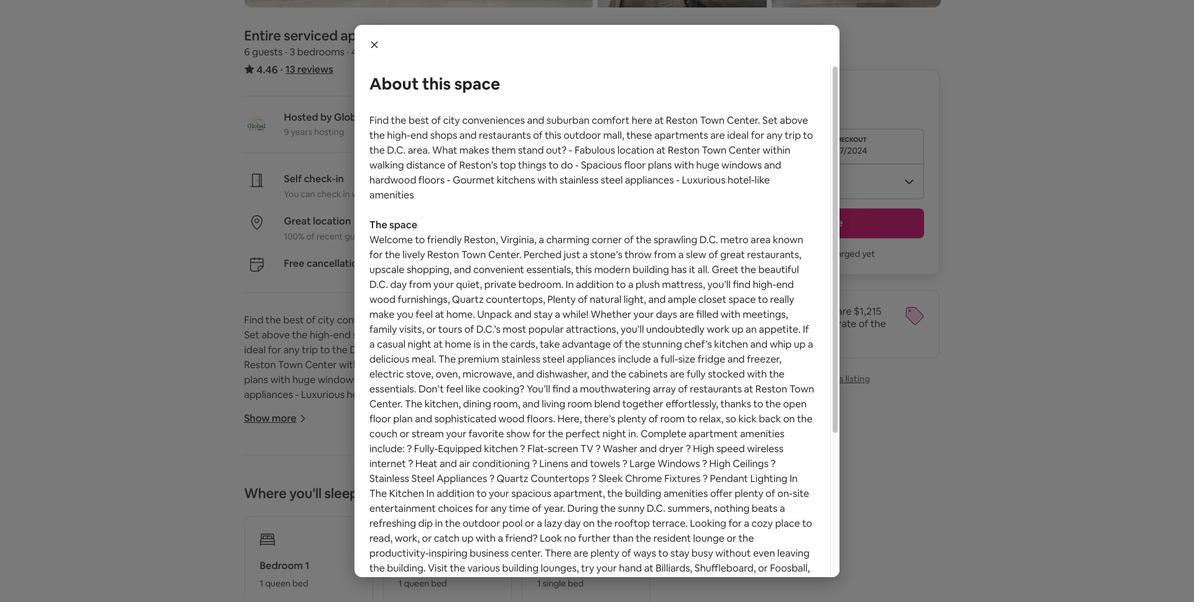 Task type: locate. For each thing, give the bounding box(es) containing it.
apartments
[[654, 129, 708, 142], [577, 328, 631, 341]]

stand inside 'about this space' dialog
[[518, 144, 544, 157]]

make down before on the left top
[[369, 308, 395, 321]]

1 vertical spatial meetings,
[[396, 522, 441, 535]]

0 vertical spatial unpack
[[477, 308, 512, 321]]

1 horizontal spatial appetite.
[[759, 323, 801, 336]]

reston's inside 'about this space' dialog
[[459, 159, 498, 172]]

advantage inside 'the space welcome to friendly reston, virginia, a charming corner of the sprawling d.c. metro area known for the lively reston town center. perched just a stone's throw from a slew of great restaurants, upscale shopping, and convenient essentials, this modern building has it all.  greet the beautiful d.c. day from your quiet, private bedroom. in addition to a plush mattress, you'll find high-end wood furnishings, quartz countertops, plenty of natural light, and ample closet space to really make you feel at home. unpack and stay a while!  whether your days are filled with meetings, family visits, or tours of d.c.'s most popular attractions, you'll undoubtedly work up an appetite. if a casual night at home is in the cards, take advantage of the stunning chef's kitchen and whip up a delicious meal. the premium stainless steel appliances include a full-size fridge and freezer, electric stove, oven, microwave, and dishwasher, and the cabinets are fully stocked with the essentials. don't feel like cooking? you'll find a mouthwatering array of restaurants at reston town center.  the kitchen, dining room, and living room blend together effortlessly, thanks to the open floor plan and sophisticated wood floors. here, there's plenty of room to relax, so kick back on the couch or stream your favorite show for the perfect night in.  complete apartment amenities include: ? fully-equipped kitchen ? flat-screen tv ? washer and dryer ? high speed wireless internet ? heat and air conditioning ? linens and towels ? large windows ? high ceilings ? stainless steel appliances ? quartz countertops ? sleek chrome fixtures ? pendant lighting in the kitchen  in addition to your spacious apartment, the building amenities offer plenty of on-site entertainment choices for any time of year. during the sunny d.c. summers, nothing beats a refreshing dip in the outdoor pool or a lazy day on the rooftop terrace. looking for a cozy place to read, work, or catch up with a friend? look no further than the resident lounge or the productivity-inspiring business center.  there are plenty of ways to stay busy without even leaving the building. visit the various building lounges, try your hand at billiards, shuffleboard, or foosball, and work up a sweat in the buildings extensive fitness center! looking for another exercise option? head south just a couple blocks to the washington and o'
[[562, 338, 611, 351]]

1 horizontal spatial while!
[[610, 507, 636, 520]]

year.
[[544, 502, 565, 515]]

great
[[720, 248, 745, 261], [244, 463, 269, 476]]

convenient down equipped in the left bottom of the page
[[431, 463, 482, 476]]

or
[[427, 323, 436, 336], [400, 427, 409, 440], [525, 517, 535, 530], [501, 522, 510, 535], [422, 532, 432, 545], [727, 532, 736, 545], [758, 562, 768, 575]]

1 vertical spatial hardwood
[[380, 373, 427, 386]]

city right the suites at the top of page
[[443, 114, 460, 127]]

0 vertical spatial floors
[[418, 174, 445, 187]]

apartment down relax,
[[689, 427, 738, 440]]

bedroom for bedroom 2
[[398, 559, 442, 572]]

1 vertical spatial center
[[305, 358, 337, 371]]

furnishings, inside 'the space welcome to friendly reston, virginia, a charming corner of the sprawling d.c. metro area known for the lively reston town center. perched just a stone's throw from a slew of great restaurants, upscale shopping, and convenient essentials, this modern building has it all.  greet the beautiful d.c. day from your quiet, private bedroom. in addition to a plush mattress, you'll find high-end wood furnishings, quartz countertops, plenty of natural light, and ample closet space to really make you feel at home. unpack and stay a while!  whether your days are filled with meetings, family visits, or tours of d.c.'s most popular attractions, you'll undoubtedly work up an appetite. if a casual night at home is in the cards, take advantage of the stunning chef's kitchen and whip up a delicious meal. the premium stainless steel appliances include a full-size fridge and freezer, electric stove, oven, microwave, and dishwasher, and the cabinets are fully stocked with the essentials. don't feel like cooking? you'll find a mouthwatering array of restaurants at reston town center.  the kitchen, dining room, and living room blend together effortlessly, thanks to the open floor plan and sophisticated wood floors. here, there's plenty of room to relax, so kick back on the couch or stream your favorite show for the perfect night in.  complete apartment amenities include: ? fully-equipped kitchen ? flat-screen tv ? washer and dryer ? high speed wireless internet ? heat and air conditioning ? linens and towels ? large windows ? high ceilings ? stainless steel appliances ? quartz countertops ? sleek chrome fixtures ? pendant lighting in the kitchen  in addition to your spacious apartment, the building amenities offer plenty of on-site entertainment choices for any time of year. during the sunny d.c. summers, nothing beats a refreshing dip in the outdoor pool or a lazy day on the rooftop terrace. looking for a cozy place to read, work, or catch up with a friend? look no further than the resident lounge or the productivity-inspiring business center.  there are plenty of ways to stay busy without even leaving the building. visit the various building lounges, try your hand at billiards, shuffleboard, or foosball, and work up a sweat in the buildings extensive fitness center! looking for another exercise option? head south just a couple blocks to the washington and o'
[[398, 293, 450, 306]]

fully inside 'the space welcome to friendly reston, virginia, a charming corner of the sprawling d.c. metro area known for the lively reston town center. perched just a stone's throw from a slew of great restaurants, upscale shopping, and convenient essentials, this modern building has it all.  greet the beautiful d.c. day from your quiet, private bedroom. in addition to a plush mattress, you'll find high-end wood furnishings, quartz countertops, plenty of natural light, and ample closet space to really make you feel at home. unpack and stay a while!  whether your days are filled with meetings, family visits, or tours of d.c.'s most popular attractions, you'll undoubtedly work up an appetite. if a casual night at home is in the cards, take advantage of the stunning chef's kitchen and whip up a delicious meal. the premium stainless steel appliances include a full-size fridge and freezer, electric stove, oven, microwave, and dishwasher, and the cabinets are fully stocked with the essentials. don't feel like cooking? you'll find a mouthwatering array of restaurants at reston town center.  the kitchen, dining room, and living room blend together effortlessly, thanks to the open floor plan and sophisticated wood floors. here, there's plenty of room to relax, so kick back on the couch or stream your favorite show for the perfect night in.  complete apartment amenities include: ? fully-equipped kitchen ? flat-screen tv ? washer and dryer ? high speed wireless internet ? heat and air conditioning ? linens and towels ? large windows ? high ceilings ? stainless steel appliances ? quartz countertops ? sleek chrome fixtures ? pendant lighting in the kitchen  in addition to your spacious apartment, the building amenities offer plenty of on-site entertainment choices for any time of year. during the sunny d.c. summers, nothing beats a refreshing dip in the outdoor pool or a lazy day on the rooftop terrace. looking for a cozy place to read, work, or catch up with a friend? look no further than the resident lounge or the productivity-inspiring business center.  there are plenty of ways to stay busy without even leaving the building. visit the various building lounges, try your hand at billiards, shuffleboard, or foosball, and work up a sweat in the buildings extensive fitness center! looking for another exercise option? head south just a couple blocks to the washington and o'
[[687, 368, 706, 381]]

in inside welcome to friendly reston, virginia, a charming corner of the sprawling d.c. metro area known for the lively reston town center. perched just a stone's throw from a slew of great restaurants, upscale shopping, and convenient essentials, this modern building has it all.  greet the beautiful d.c. day from your quiet, private bedroom. in addition to a plush mattress, you'll find high-end wood furnishings, quartz countertops, plenty of natural light, and ample closet space to really make you feel at home. unpack and stay a while! whether your days are filled with meetings, family visits, or tours of d.c.'s most popular attractions, you'll undoubtedly work up an appetite. if a casual night at home is in the cards, take advantage of the stunning chef's kitchen and whip up a delicious meal. the premium stainless steel appliances include a full-size fridge and freezer, electric stove, oven, microwave, and dishwasher, and the cabinets are fully stocked with the essentials. don't feel like cooking? you'll find a mouthwatering array of restaurants at
[[602, 537, 610, 550]]

set inside 'about this space' dialog
[[762, 114, 778, 127]]

corner inside welcome to friendly reston, virginia, a charming corner of the sprawling d.c. metro area known for the lively reston town center. perched just a stone's throw from a slew of great restaurants, upscale shopping, and convenient essentials, this modern building has it all.  greet the beautiful d.c. day from your quiet, private bedroom. in addition to a plush mattress, you'll find high-end wood furnishings, quartz countertops, plenty of natural light, and ample closet space to really make you feel at home. unpack and stay a while! whether your days are filled with meetings, family visits, or tours of d.c.'s most popular attractions, you'll undoubtedly work up an appetite. if a casual night at home is in the cards, take advantage of the stunning chef's kitchen and whip up a delicious meal. the premium stainless steel appliances include a full-size fridge and freezer, electric stove, oven, microwave, and dishwasher, and the cabinets are fully stocked with the essentials. don't feel like cooking? you'll find a mouthwatering array of restaurants at
[[466, 433, 497, 446]]

private inside 'the space welcome to friendly reston, virginia, a charming corner of the sprawling d.c. metro area known for the lively reston town center. perched just a stone's throw from a slew of great restaurants, upscale shopping, and convenient essentials, this modern building has it all.  greet the beautiful d.c. day from your quiet, private bedroom. in addition to a plush mattress, you'll find high-end wood furnishings, quartz countertops, plenty of natural light, and ample closet space to really make you feel at home. unpack and stay a while!  whether your days are filled with meetings, family visits, or tours of d.c.'s most popular attractions, you'll undoubtedly work up an appetite. if a casual night at home is in the cards, take advantage of the stunning chef's kitchen and whip up a delicious meal. the premium stainless steel appliances include a full-size fridge and freezer, electric stove, oven, microwave, and dishwasher, and the cabinets are fully stocked with the essentials. don't feel like cooking? you'll find a mouthwatering array of restaurants at reston town center.  the kitchen, dining room, and living room blend together effortlessly, thanks to the open floor plan and sophisticated wood floors. here, there's plenty of room to relax, so kick back on the couch or stream your favorite show for the perfect night in.  complete apartment amenities include: ? fully-equipped kitchen ? flat-screen tv ? washer and dryer ? high speed wireless internet ? heat and air conditioning ? linens and towels ? large windows ? high ceilings ? stainless steel appliances ? quartz countertops ? sleek chrome fixtures ? pendant lighting in the kitchen  in addition to your spacious apartment, the building amenities offer plenty of on-site entertainment choices for any time of year. during the sunny d.c. summers, nothing beats a refreshing dip in the outdoor pool or a lazy day on the rooftop terrace. looking for a cozy place to read, work, or catch up with a friend? look no further than the resident lounge or the productivity-inspiring business center.  there are plenty of ways to stay busy without even leaving the building. visit the various building lounges, try your hand at billiards, shuffleboard, or foosball, and work up a sweat in the buildings extensive fitness center! looking for another exercise option? head south just a couple blocks to the washington and o'
[[484, 278, 516, 291]]

while!
[[563, 308, 589, 321], [610, 507, 636, 520]]

beautiful down 'won't'
[[758, 263, 799, 276]]

hosting
[[314, 126, 344, 137]]

you'll up living
[[527, 383, 550, 396]]

work down refreshing
[[385, 537, 408, 550]]

0 horizontal spatial corner
[[466, 433, 497, 446]]

freezer, down "days."
[[747, 353, 782, 366]]

0 vertical spatial out?
[[546, 144, 567, 157]]

if right avg.
[[803, 323, 809, 336]]

wood down "stainless"
[[378, 492, 404, 506]]

most inside welcome to friendly reston, virginia, a charming corner of the sprawling d.c. metro area known for the lively reston town center. perched just a stone's throw from a slew of great restaurants, upscale shopping, and convenient essentials, this modern building has it all.  greet the beautiful d.c. day from your quiet, private bedroom. in addition to a plush mattress, you'll find high-end wood furnishings, quartz countertops, plenty of natural light, and ample closet space to really make you feel at home. unpack and stay a while! whether your days are filled with meetings, family visits, or tours of d.c.'s most popular attractions, you'll undoubtedly work up an appetite. if a casual night at home is in the cards, take advantage of the stunning chef's kitchen and whip up a delicious meal. the premium stainless steel appliances include a full-size fridge and freezer, electric stove, oven, microwave, and dishwasher, and the cabinets are fully stocked with the essentials. don't feel like cooking? you'll find a mouthwatering array of restaurants at
[[577, 522, 601, 535]]

windows
[[658, 457, 700, 470]]

full-
[[661, 353, 678, 366], [447, 567, 464, 580]]

queen inside bedroom 1 1 queen bed
[[265, 578, 291, 589]]

listing
[[846, 373, 870, 384]]

you
[[397, 308, 413, 321], [444, 507, 461, 520]]

1 vertical spatial ideal
[[244, 343, 266, 356]]

speed
[[716, 442, 745, 455]]

these inside 'about this space' dialog
[[626, 129, 652, 142]]

0 horizontal spatial looking
[[649, 577, 685, 590]]

stove, inside 'the space welcome to friendly reston, virginia, a charming corner of the sprawling d.c. metro area known for the lively reston town center. perched just a stone's throw from a slew of great restaurants, upscale shopping, and convenient essentials, this modern building has it all.  greet the beautiful d.c. day from your quiet, private bedroom. in addition to a plush mattress, you'll find high-end wood furnishings, quartz countertops, plenty of natural light, and ample closet space to really make you feel at home. unpack and stay a while!  whether your days are filled with meetings, family visits, or tours of d.c.'s most popular attractions, you'll undoubtedly work up an appetite. if a casual night at home is in the cards, take advantage of the stunning chef's kitchen and whip up a delicious meal. the premium stainless steel appliances include a full-size fridge and freezer, electric stove, oven, microwave, and dishwasher, and the cabinets are fully stocked with the essentials. don't feel like cooking? you'll find a mouthwatering array of restaurants at reston town center.  the kitchen, dining room, and living room blend together effortlessly, thanks to the open floor plan and sophisticated wood floors. here, there's plenty of room to relax, so kick back on the couch or stream your favorite show for the perfect night in.  complete apartment amenities include: ? fully-equipped kitchen ? flat-screen tv ? washer and dryer ? high speed wireless internet ? heat and air conditioning ? linens and towels ? large windows ? high ceilings ? stainless steel appliances ? quartz countertops ? sleek chrome fixtures ? pendant lighting in the kitchen  in addition to your spacious apartment, the building amenities offer plenty of on-site entertainment choices for any time of year. during the sunny d.c. summers, nothing beats a refreshing dip in the outdoor pool or a lazy day on the rooftop terrace. looking for a cozy place to read, work, or catch up with a friend? look no further than the resident lounge or the productivity-inspiring business center.  there are plenty of ways to stay busy without even leaving the building. visit the various building lounges, try your hand at billiards, shuffleboard, or foosball, and work up a sweat in the buildings extensive fitness center! looking for another exercise option? head south just a couple blocks to the washington and o'
[[406, 368, 434, 381]]

make up catch
[[417, 507, 442, 520]]

1 horizontal spatial city
[[443, 114, 460, 127]]

kitchen up conditioning
[[484, 442, 518, 455]]

1 horizontal spatial 3
[[583, 559, 588, 572]]

town
[[700, 114, 725, 127], [702, 144, 727, 157], [461, 248, 486, 261], [575, 313, 599, 326], [278, 358, 303, 371], [790, 383, 814, 396], [369, 448, 393, 461]]

1 horizontal spatial is
[[593, 537, 600, 550]]

0 horizontal spatial stay
[[534, 308, 553, 321]]

0 vertical spatial guests
[[252, 45, 283, 58]]

an
[[746, 323, 757, 336], [424, 537, 435, 550]]

bed inside bedroom 3 1 single bed
[[568, 578, 584, 589]]

meetings, up "days."
[[743, 308, 788, 321]]

reston
[[666, 114, 698, 127], [668, 144, 700, 157], [427, 248, 459, 261], [541, 313, 572, 326], [244, 358, 276, 371], [756, 383, 787, 396], [335, 448, 366, 461]]

premium inside welcome to friendly reston, virginia, a charming corner of the sprawling d.c. metro area known for the lively reston town center. perched just a stone's throw from a slew of great restaurants, upscale shopping, and convenient essentials, this modern building has it all.  greet the beautiful d.c. day from your quiet, private bedroom. in addition to a plush mattress, you'll find high-end wood furnishings, quartz countertops, plenty of natural light, and ample closet space to really make you feel at home. unpack and stay a while! whether your days are filled with meetings, family visits, or tours of d.c.'s most popular attractions, you'll undoubtedly work up an appetite. if a casual night at home is in the cards, take advantage of the stunning chef's kitchen and whip up a delicious meal. the premium stainless steel appliances include a full-size fridge and freezer, electric stove, oven, microwave, and dishwasher, and the cabinets are fully stocked with the essentials. don't feel like cooking? you'll find a mouthwatering array of restaurants at
[[244, 567, 285, 580]]

whip inside 'the space welcome to friendly reston, virginia, a charming corner of the sprawling d.c. metro area known for the lively reston town center. perched just a stone's throw from a slew of great restaurants, upscale shopping, and convenient essentials, this modern building has it all.  greet the beautiful d.c. day from your quiet, private bedroom. in addition to a plush mattress, you'll find high-end wood furnishings, quartz countertops, plenty of natural light, and ample closet space to really make you feel at home. unpack and stay a while!  whether your days are filled with meetings, family visits, or tours of d.c.'s most popular attractions, you'll undoubtedly work up an appetite. if a casual night at home is in the cards, take advantage of the stunning chef's kitchen and whip up a delicious meal. the premium stainless steel appliances include a full-size fridge and freezer, electric stove, oven, microwave, and dishwasher, and the cabinets are fully stocked with the essentials. don't feel like cooking? you'll find a mouthwatering array of restaurants at reston town center.  the kitchen, dining room, and living room blend together effortlessly, thanks to the open floor plan and sophisticated wood floors. here, there's plenty of room to relax, so kick back on the couch or stream your favorite show for the perfect night in.  complete apartment amenities include: ? fully-equipped kitchen ? flat-screen tv ? washer and dryer ? high speed wireless internet ? heat and air conditioning ? linens and towels ? large windows ? high ceilings ? stainless steel appliances ? quartz countertops ? sleek chrome fixtures ? pendant lighting in the kitchen  in addition to your spacious apartment, the building amenities offer plenty of on-site entertainment choices for any time of year. during the sunny d.c. summers, nothing beats a refreshing dip in the outdoor pool or a lazy day on the rooftop terrace. looking for a cozy place to read, work, or catch up with a friend? look no further than the resident lounge or the productivity-inspiring business center.  there are plenty of ways to stay busy without even leaving the building. visit the various building lounges, try your hand at billiards, shuffleboard, or foosball, and work up a sweat in the buildings extensive fitness center! looking for another exercise option? head south just a couple blocks to the washington and o'
[[770, 338, 792, 351]]

home.
[[446, 308, 475, 321], [494, 507, 523, 520]]

avg.
[[784, 317, 803, 330]]

1 vertical spatial mouthwatering
[[406, 597, 476, 602]]

linens
[[539, 457, 568, 470]]

you up catch
[[444, 507, 461, 520]]

dishwasher, down building.
[[345, 582, 398, 595]]

appliances
[[437, 472, 487, 485]]

are
[[710, 129, 725, 142], [837, 305, 852, 318], [679, 308, 694, 321], [633, 328, 648, 341], [670, 368, 685, 381], [333, 522, 347, 535], [574, 547, 588, 560], [478, 582, 493, 595]]

9
[[284, 126, 289, 137]]

d.c.
[[387, 144, 406, 157], [700, 233, 718, 246], [369, 278, 388, 291], [350, 343, 368, 356], [574, 433, 593, 446], [358, 478, 377, 491], [647, 502, 665, 515]]

really up avg.
[[770, 293, 794, 306]]

0 horizontal spatial unpack
[[477, 308, 512, 321]]

room
[[568, 397, 592, 411], [660, 412, 685, 425]]

0 horizontal spatial stove,
[[406, 368, 434, 381]]

? left the heat at bottom
[[408, 457, 413, 470]]

known down "show"
[[244, 448, 275, 461]]

popular inside welcome to friendly reston, virginia, a charming corner of the sprawling d.c. metro area known for the lively reston town center. perched just a stone's throw from a slew of great restaurants, upscale shopping, and convenient essentials, this modern building has it all.  greet the beautiful d.c. day from your quiet, private bedroom. in addition to a plush mattress, you'll find high-end wood furnishings, quartz countertops, plenty of natural light, and ample closet space to really make you feel at home. unpack and stay a while! whether your days are filled with meetings, family visits, or tours of d.c.'s most popular attractions, you'll undoubtedly work up an appetite. if a casual night at home is in the cards, take advantage of the stunning chef's kitchen and whip up a delicious meal. the premium stainless steel appliances include a full-size fridge and freezer, electric stove, oven, microwave, and dishwasher, and the cabinets are fully stocked with the essentials. don't feel like cooking? you'll find a mouthwatering array of restaurants at
[[603, 522, 638, 535]]

find
[[369, 114, 389, 127], [244, 313, 263, 326]]

fabulous
[[575, 144, 615, 157], [537, 343, 578, 356]]

show
[[506, 427, 530, 440]]

end inside 'the space welcome to friendly reston, virginia, a charming corner of the sprawling d.c. metro area known for the lively reston town center. perched just a stone's throw from a slew of great restaurants, upscale shopping, and convenient essentials, this modern building has it all.  greet the beautiful d.c. day from your quiet, private bedroom. in addition to a plush mattress, you'll find high-end wood furnishings, quartz countertops, plenty of natural light, and ample closet space to really make you feel at home. unpack and stay a while!  whether your days are filled with meetings, family visits, or tours of d.c.'s most popular attractions, you'll undoubtedly work up an appetite. if a casual night at home is in the cards, take advantage of the stunning chef's kitchen and whip up a delicious meal. the premium stainless steel appliances include a full-size fridge and freezer, electric stove, oven, microwave, and dishwasher, and the cabinets are fully stocked with the essentials. don't feel like cooking? you'll find a mouthwatering array of restaurants at reston town center.  the kitchen, dining room, and living room blend together effortlessly, thanks to the open floor plan and sophisticated wood floors. here, there's plenty of room to relax, so kick back on the couch or stream your favorite show for the perfect night in.  complete apartment amenities include: ? fully-equipped kitchen ? flat-screen tv ? washer and dryer ? high speed wireless internet ? heat and air conditioning ? linens and towels ? large windows ? high ceilings ? stainless steel appliances ? quartz countertops ? sleek chrome fixtures ? pendant lighting in the kitchen  in addition to your spacious apartment, the building amenities offer plenty of on-site entertainment choices for any time of year. during the sunny d.c. summers, nothing beats a refreshing dip in the outdoor pool or a lazy day on the rooftop terrace. looking for a cozy place to read, work, or catch up with a friend? look no further than the resident lounge or the productivity-inspiring business center.  there are plenty of ways to stay busy without even leaving the building. visit the various building lounges, try your hand at billiards, shuffleboard, or foosball, and work up a sweat in the buildings extensive fitness center! looking for another exercise option? head south just a couple blocks to the washington and o'
[[776, 278, 794, 291]]

day inside welcome to friendly reston, virginia, a charming corner of the sprawling d.c. metro area known for the lively reston town center. perched just a stone's throw from a slew of great restaurants, upscale shopping, and convenient essentials, this modern building has it all.  greet the beautiful d.c. day from your quiet, private bedroom. in addition to a plush mattress, you'll find high-end wood furnishings, quartz countertops, plenty of natural light, and ample closet space to really make you feel at home. unpack and stay a while! whether your days are filled with meetings, family visits, or tours of d.c.'s most popular attractions, you'll undoubtedly work up an appetite. if a casual night at home is in the cards, take advantage of the stunning chef's kitchen and whip up a delicious meal. the premium stainless steel appliances include a full-size fridge and freezer, electric stove, oven, microwave, and dishwasher, and the cabinets are fully stocked with the essentials. don't feel like cooking? you'll find a mouthwatering array of restaurants at
[[379, 478, 396, 491]]

chef's left last
[[684, 338, 712, 351]]

size inside 'the space welcome to friendly reston, virginia, a charming corner of the sprawling d.c. metro area known for the lively reston town center. perched just a stone's throw from a slew of great restaurants, upscale shopping, and convenient essentials, this modern building has it all.  greet the beautiful d.c. day from your quiet, private bedroom. in addition to a plush mattress, you'll find high-end wood furnishings, quartz countertops, plenty of natural light, and ample closet space to really make you feel at home. unpack and stay a while!  whether your days are filled with meetings, family visits, or tours of d.c.'s most popular attractions, you'll undoubtedly work up an appetite. if a casual night at home is in the cards, take advantage of the stunning chef's kitchen and whip up a delicious meal. the premium stainless steel appliances include a full-size fridge and freezer, electric stove, oven, microwave, and dishwasher, and the cabinets are fully stocked with the essentials. don't feel like cooking? you'll find a mouthwatering array of restaurants at reston town center.  the kitchen, dining room, and living room blend together effortlessly, thanks to the open floor plan and sophisticated wood floors. here, there's plenty of room to relax, so kick back on the couch or stream your favorite show for the perfect night in.  complete apartment amenities include: ? fully-equipped kitchen ? flat-screen tv ? washer and dryer ? high speed wireless internet ? heat and air conditioning ? linens and towels ? large windows ? high ceilings ? stainless steel appliances ? quartz countertops ? sleek chrome fixtures ? pendant lighting in the kitchen  in addition to your spacious apartment, the building amenities offer plenty of on-site entertainment choices for any time of year. during the sunny d.c. summers, nothing beats a refreshing dip in the outdoor pool or a lazy day on the rooftop terrace. looking for a cozy place to read, work, or catch up with a friend? look no further than the resident lounge or the productivity-inspiring business center.  there are plenty of ways to stay busy without even leaving the building. visit the various building lounges, try your hand at billiards, shuffleboard, or foosball, and work up a sweat in the buildings extensive fitness center! looking for another exercise option? head south just a couple blocks to the washington and o'
[[678, 353, 696, 366]]

wood down room,
[[499, 412, 525, 425]]

charming inside 'the space welcome to friendly reston, virginia, a charming corner of the sprawling d.c. metro area known for the lively reston town center. perched just a stone's throw from a slew of great restaurants, upscale shopping, and convenient essentials, this modern building has it all.  greet the beautiful d.c. day from your quiet, private bedroom. in addition to a plush mattress, you'll find high-end wood furnishings, quartz countertops, plenty of natural light, and ample closet space to really make you feel at home. unpack and stay a while!  whether your days are filled with meetings, family visits, or tours of d.c.'s most popular attractions, you'll undoubtedly work up an appetite. if a casual night at home is in the cards, take advantage of the stunning chef's kitchen and whip up a delicious meal. the premium stainless steel appliances include a full-size fridge and freezer, electric stove, oven, microwave, and dishwasher, and the cabinets are fully stocked with the essentials. don't feel like cooking? you'll find a mouthwatering array of restaurants at reston town center.  the kitchen, dining room, and living room blend together effortlessly, thanks to the open floor plan and sophisticated wood floors. here, there's plenty of room to relax, so kick back on the couch or stream your favorite show for the perfect night in.  complete apartment amenities include: ? fully-equipped kitchen ? flat-screen tv ? washer and dryer ? high speed wireless internet ? heat and air conditioning ? linens and towels ? large windows ? high ceilings ? stainless steel appliances ? quartz countertops ? sleek chrome fixtures ? pendant lighting in the kitchen  in addition to your spacious apartment, the building amenities offer plenty of on-site entertainment choices for any time of year. during the sunny d.c. summers, nothing beats a refreshing dip in the outdoor pool or a lazy day on the rooftop terrace. looking for a cozy place to read, work, or catch up with a friend? look no further than the resident lounge or the productivity-inspiring business center.  there are plenty of ways to stay busy without even leaving the building. visit the various building lounges, try your hand at billiards, shuffleboard, or foosball, and work up a sweat in the buildings extensive fitness center! looking for another exercise option? head south just a couple blocks to the washington and o'
[[546, 233, 590, 246]]

home up try in the left bottom of the page
[[565, 537, 591, 550]]

1 vertical spatial furnishings,
[[406, 492, 459, 506]]

hosted by global luxury suites 9 years hosting
[[284, 111, 429, 137]]

room up complete
[[660, 412, 685, 425]]

1 for bedroom 1
[[260, 578, 263, 589]]

casual inside welcome to friendly reston, virginia, a charming corner of the sprawling d.c. metro area known for the lively reston town center. perched just a stone's throw from a slew of great restaurants, upscale shopping, and convenient essentials, this modern building has it all.  greet the beautiful d.c. day from your quiet, private bedroom. in addition to a plush mattress, you'll find high-end wood furnishings, quartz countertops, plenty of natural light, and ample closet space to really make you feel at home. unpack and stay a while! whether your days are filled with meetings, family visits, or tours of d.c.'s most popular attractions, you'll undoubtedly work up an appetite. if a casual night at home is in the cards, take advantage of the stunning chef's kitchen and whip up a delicious meal. the premium stainless steel appliances include a full-size fridge and freezer, electric stove, oven, microwave, and dishwasher, and the cabinets are fully stocked with the essentials. don't feel like cooking? you'll find a mouthwatering array of restaurants at
[[497, 537, 526, 550]]

whip down friend?
[[504, 552, 526, 565]]

advantage inside welcome to friendly reston, virginia, a charming corner of the sprawling d.c. metro area known for the lively reston town center. perched just a stone's throw from a slew of great restaurants, upscale shopping, and convenient essentials, this modern building has it all.  greet the beautiful d.c. day from your quiet, private bedroom. in addition to a plush mattress, you'll find high-end wood furnishings, quartz countertops, plenty of natural light, and ample closet space to really make you feel at home. unpack and stay a while! whether your days are filled with meetings, family visits, or tours of d.c.'s most popular attractions, you'll undoubtedly work up an appetite. if a casual night at home is in the cards, take advantage of the stunning chef's kitchen and whip up a delicious meal. the premium stainless steel appliances include a full-size fridge and freezer, electric stove, oven, microwave, and dishwasher, and the cabinets are fully stocked with the essentials. don't feel like cooking? you'll find a mouthwatering array of restaurants at
[[296, 552, 345, 565]]

1 vertical spatial private
[[473, 478, 505, 491]]

quiet, down 28
[[456, 278, 482, 291]]

find inside 'about this space' dialog
[[369, 114, 389, 127]]

0 vertical spatial an
[[746, 323, 757, 336]]

plenty inside welcome to friendly reston, virginia, a charming corner of the sprawling d.c. metro area known for the lively reston town center. perched just a stone's throw from a slew of great restaurants, upscale shopping, and convenient essentials, this modern building has it all.  greet the beautiful d.c. day from your quiet, private bedroom. in addition to a plush mattress, you'll find high-end wood furnishings, quartz countertops, plenty of natural light, and ample closet space to really make you feel at home. unpack and stay a while! whether your days are filled with meetings, family visits, or tours of d.c.'s most popular attractions, you'll undoubtedly work up an appetite. if a casual night at home is in the cards, take advantage of the stunning chef's kitchen and whip up a delicious meal. the premium stainless steel appliances include a full-size fridge and freezer, electric stove, oven, microwave, and dishwasher, and the cabinets are fully stocked with the essentials. don't feel like cooking? you'll find a mouthwatering array of restaurants at
[[556, 492, 584, 506]]

shuffleboard,
[[695, 562, 756, 575]]

dishwasher, up living
[[536, 368, 589, 381]]

looking up lounge at the right bottom of the page
[[690, 517, 726, 530]]

0 vertical spatial microwave,
[[463, 368, 515, 381]]

friendly inside welcome to friendly reston, virginia, a charming corner of the sprawling d.c. metro area known for the lively reston town center. perched just a stone's throw from a slew of great restaurants, upscale shopping, and convenient essentials, this modern building has it all.  greet the beautiful d.c. day from your quiet, private bedroom. in addition to a plush mattress, you'll find high-end wood furnishings, quartz countertops, plenty of natural light, and ample closet space to really make you feel at home. unpack and stay a while! whether your days are filled with meetings, family visits, or tours of d.c.'s most popular attractions, you'll undoubtedly work up an appetite. if a casual night at home is in the cards, take advantage of the stunning chef's kitchen and whip up a delicious meal. the premium stainless steel appliances include a full-size fridge and freezer, electric stove, oven, microwave, and dishwasher, and the cabinets are fully stocked with the essentials. don't feel like cooking? you'll find a mouthwatering array of restaurants at
[[302, 433, 337, 446]]

0 vertical spatial cooking?
[[483, 383, 525, 396]]

size up effortlessly,
[[678, 353, 696, 366]]

known up 'won't'
[[773, 233, 803, 246]]

town inside welcome to friendly reston, virginia, a charming corner of the sprawling d.c. metro area known for the lively reston town center. perched just a stone's throw from a slew of great restaurants, upscale shopping, and convenient essentials, this modern building has it all.  greet the beautiful d.c. day from your quiet, private bedroom. in addition to a plush mattress, you'll find high-end wood furnishings, quartz countertops, plenty of natural light, and ample closet space to really make you feel at home. unpack and stay a while! whether your days are filled with meetings, family visits, or tours of d.c.'s most popular attractions, you'll undoubtedly work up an appetite. if a casual night at home is in the cards, take advantage of the stunning chef's kitchen and whip up a delicious meal. the premium stainless steel appliances include a full-size fridge and freezer, electric stove, oven, microwave, and dishwasher, and the cabinets are fully stocked with the essentials. don't feel like cooking? you'll find a mouthwatering array of restaurants at
[[369, 448, 393, 461]]

0 vertical spatial tours
[[438, 323, 462, 336]]

whip down avg.
[[770, 338, 792, 351]]

of inside great location 100% of recent guests gave the location a 5-star rating.
[[306, 231, 315, 242]]

amenities down fixtures
[[664, 487, 708, 500]]

high left speed
[[693, 442, 714, 455]]

here inside 'about this space' dialog
[[632, 114, 652, 127]]

best down free on the left of the page
[[283, 313, 304, 326]]

if up various
[[481, 537, 487, 550]]

1 vertical spatial full-
[[447, 567, 464, 580]]

3 up the 13
[[289, 45, 295, 58]]

appliances inside 'the space welcome to friendly reston, virginia, a charming corner of the sprawling d.c. metro area known for the lively reston town center. perched just a stone's throw from a slew of great restaurants, upscale shopping, and convenient essentials, this modern building has it all.  greet the beautiful d.c. day from your quiet, private bedroom. in addition to a plush mattress, you'll find high-end wood furnishings, quartz countertops, plenty of natural light, and ample closet space to really make you feel at home. unpack and stay a while!  whether your days are filled with meetings, family visits, or tours of d.c.'s most popular attractions, you'll undoubtedly work up an appetite. if a casual night at home is in the cards, take advantage of the stunning chef's kitchen and whip up a delicious meal. the premium stainless steel appliances include a full-size fridge and freezer, electric stove, oven, microwave, and dishwasher, and the cabinets are fully stocked with the essentials. don't feel like cooking? you'll find a mouthwatering array of restaurants at reston town center.  the kitchen, dining room, and living room blend together effortlessly, thanks to the open floor plan and sophisticated wood floors. here, there's plenty of room to relax, so kick back on the couch or stream your favorite show for the perfect night in.  complete apartment amenities include: ? fully-equipped kitchen ? flat-screen tv ? washer and dryer ? high speed wireless internet ? heat and air conditioning ? linens and towels ? large windows ? high ceilings ? stainless steel appliances ? quartz countertops ? sleek chrome fixtures ? pendant lighting in the kitchen  in addition to your spacious apartment, the building amenities offer plenty of on-site entertainment choices for any time of year. during the sunny d.c. summers, nothing beats a refreshing dip in the outdoor pool or a lazy day on the rooftop terrace. looking for a cozy place to read, work, or catch up with a friend? look no further than the resident lounge or the productivity-inspiring business center.  there are plenty of ways to stay busy without even leaving the building. visit the various building lounges, try your hand at billiards, shuffleboard, or foosball, and work up a sweat in the buildings extensive fitness center! looking for another exercise option? head south just a couple blocks to the washington and o'
[[567, 353, 616, 366]]

for inside welcome to friendly reston, virginia, a charming corner of the sprawling d.c. metro area known for the lively reston town center. perched just a stone's throw from a slew of great restaurants, upscale shopping, and convenient essentials, this modern building has it all.  greet the beautiful d.c. day from your quiet, private bedroom. in addition to a plush mattress, you'll find high-end wood furnishings, quartz countertops, plenty of natural light, and ample closet space to really make you feel at home. unpack and stay a while! whether your days are filled with meetings, family visits, or tours of d.c.'s most popular attractions, you'll undoubtedly work up an appetite. if a casual night at home is in the cards, take advantage of the stunning chef's kitchen and whip up a delicious meal. the premium stainless steel appliances include a full-size fridge and freezer, electric stove, oven, microwave, and dishwasher, and the cabinets are fully stocked with the essentials. don't feel like cooking? you'll find a mouthwatering array of restaurants at
[[277, 448, 290, 461]]

0 horizontal spatial electric
[[369, 368, 404, 381]]

cabinets down the 2
[[437, 582, 476, 595]]

look
[[540, 532, 562, 545]]

friendly down the show more "button"
[[302, 433, 337, 446]]

0 vertical spatial while!
[[563, 308, 589, 321]]

days.
[[756, 330, 780, 343]]

plenty up in.
[[618, 412, 646, 425]]

dip
[[418, 517, 433, 530]]

shopping, down 5-
[[407, 263, 452, 276]]

microwave, inside welcome to friendly reston, virginia, a charming corner of the sprawling d.c. metro area known for the lively reston town center. perched just a stone's throw from a slew of great restaurants, upscale shopping, and convenient essentials, this modern building has it all.  greet the beautiful d.c. day from your quiet, private bedroom. in addition to a plush mattress, you'll find high-end wood furnishings, quartz countertops, plenty of natural light, and ample closet space to really make you feel at home. unpack and stay a while! whether your days are filled with meetings, family visits, or tours of d.c.'s most popular attractions, you'll undoubtedly work up an appetite. if a casual night at home is in the cards, take advantage of the stunning chef's kitchen and whip up a delicious meal. the premium stainless steel appliances include a full-size fridge and freezer, electric stove, oven, microwave, and dishwasher, and the cabinets are fully stocked with the essentials. don't feel like cooking? you'll find a mouthwatering array of restaurants at
[[271, 582, 323, 595]]

0 horizontal spatial room
[[568, 397, 592, 411]]

in inside 'entire serviced apartment in reston, virginia 6 guests · 3 bedrooms · 4 beds'
[[411, 27, 422, 44]]

distance up "staff."
[[406, 159, 445, 172]]

0 vertical spatial slew
[[686, 248, 706, 261]]

2 queen from the left
[[404, 578, 429, 589]]

you down self
[[284, 188, 299, 200]]

couch
[[369, 427, 398, 440]]

sprawling inside 'the space welcome to friendly reston, virginia, a charming corner of the sprawling d.c. metro area known for the lively reston town center. perched just a stone's throw from a slew of great restaurants, upscale shopping, and convenient essentials, this modern building has it all.  greet the beautiful d.c. day from your quiet, private bedroom. in addition to a plush mattress, you'll find high-end wood furnishings, quartz countertops, plenty of natural light, and ample closet space to really make you feel at home. unpack and stay a while!  whether your days are filled with meetings, family visits, or tours of d.c.'s most popular attractions, you'll undoubtedly work up an appetite. if a casual night at home is in the cards, take advantage of the stunning chef's kitchen and whip up a delicious meal. the premium stainless steel appliances include a full-size fridge and freezer, electric stove, oven, microwave, and dishwasher, and the cabinets are fully stocked with the essentials. don't feel like cooking? you'll find a mouthwatering array of restaurants at reston town center.  the kitchen, dining room, and living room blend together effortlessly, thanks to the open floor plan and sophisticated wood floors. here, there's plenty of room to relax, so kick back on the couch or stream your favorite show for the perfect night in.  complete apartment amenities include: ? fully-equipped kitchen ? flat-screen tv ? washer and dryer ? high speed wireless internet ? heat and air conditioning ? linens and towels ? large windows ? high ceilings ? stainless steel appliances ? quartz countertops ? sleek chrome fixtures ? pendant lighting in the kitchen  in addition to your spacious apartment, the building amenities offer plenty of on-site entertainment choices for any time of year. during the sunny d.c. summers, nothing beats a refreshing dip in the outdoor pool or a lazy day on the rooftop terrace. looking for a cozy place to read, work, or catch up with a friend? look no further than the resident lounge or the productivity-inspiring business center.  there are plenty of ways to stay busy without even leaving the building. visit the various building lounges, try your hand at billiards, shuffleboard, or foosball, and work up a sweat in the buildings extensive fitness center! looking for another exercise option? head south just a couple blocks to the washington and o'
[[654, 233, 697, 246]]

ceilings
[[733, 457, 769, 470]]

guests
[[252, 45, 283, 58], [345, 231, 372, 242]]

1 horizontal spatial popular
[[603, 522, 638, 535]]

plenty up beats
[[735, 487, 764, 500]]

entertainment
[[369, 502, 436, 515]]

luxury
[[367, 111, 398, 124]]

0 horizontal spatial mouthwatering
[[406, 597, 476, 602]]

like up dining
[[466, 383, 481, 396]]

0 horizontal spatial while!
[[563, 308, 589, 321]]

include inside welcome to friendly reston, virginia, a charming corner of the sprawling d.c. metro area known for the lively reston town center. perched just a stone's throw from a slew of great restaurants, upscale shopping, and convenient essentials, this modern building has it all.  greet the beautiful d.c. day from your quiet, private bedroom. in addition to a plush mattress, you'll find high-end wood furnishings, quartz countertops, plenty of natural light, and ample closet space to really make you feel at home. unpack and stay a while! whether your days are filled with meetings, family visits, or tours of d.c.'s most popular attractions, you'll undoubtedly work up an appetite. if a casual night at home is in the cards, take advantage of the stunning chef's kitchen and whip up a delicious meal. the premium stainless steel appliances include a full-size fridge and freezer, electric stove, oven, microwave, and dishwasher, and the cabinets are fully stocked with the essentials. don't feel like cooking? you'll find a mouthwatering array of restaurants at
[[404, 567, 437, 580]]

steel
[[601, 174, 623, 187], [543, 353, 565, 366], [611, 373, 633, 386], [329, 567, 351, 580]]

2 horizontal spatial any
[[767, 129, 783, 142]]

0 horizontal spatial include
[[404, 567, 437, 580]]

things
[[518, 159, 547, 172], [518, 358, 546, 371]]

array up together
[[653, 383, 676, 396]]

0 horizontal spatial kitchen
[[448, 552, 482, 565]]

your
[[433, 278, 454, 291], [634, 308, 654, 321], [446, 427, 466, 440], [422, 478, 443, 491], [489, 487, 509, 500], [287, 522, 307, 535], [597, 562, 617, 575]]

great location 100% of recent guests gave the location a 5-star rating.
[[284, 214, 502, 242]]

day down before on the left top
[[390, 278, 407, 291]]

2 bed from the left
[[431, 578, 447, 589]]

lively up you'll
[[310, 448, 332, 461]]

essentials. inside 'the space welcome to friendly reston, virginia, a charming corner of the sprawling d.c. metro area known for the lively reston town center. perched just a stone's throw from a slew of great restaurants, upscale shopping, and convenient essentials, this modern building has it all.  greet the beautiful d.c. day from your quiet, private bedroom. in addition to a plush mattress, you'll find high-end wood furnishings, quartz countertops, plenty of natural light, and ample closet space to really make you feel at home. unpack and stay a while!  whether your days are filled with meetings, family visits, or tours of d.c.'s most popular attractions, you'll undoubtedly work up an appetite. if a casual night at home is in the cards, take advantage of the stunning chef's kitchen and whip up a delicious meal. the premium stainless steel appliances include a full-size fridge and freezer, electric stove, oven, microwave, and dishwasher, and the cabinets are fully stocked with the essentials. don't feel like cooking? you'll find a mouthwatering array of restaurants at reston town center.  the kitchen, dining room, and living room blend together effortlessly, thanks to the open floor plan and sophisticated wood floors. here, there's plenty of room to relax, so kick back on the couch or stream your favorite show for the perfect night in.  complete apartment amenities include: ? fully-equipped kitchen ? flat-screen tv ? washer and dryer ? high speed wireless internet ? heat and air conditioning ? linens and towels ? large windows ? high ceilings ? stainless steel appliances ? quartz countertops ? sleek chrome fixtures ? pendant lighting in the kitchen  in addition to your spacious apartment, the building amenities offer plenty of on-site entertainment choices for any time of year. during the sunny d.c. summers, nothing beats a refreshing dip in the outdoor pool or a lazy day on the rooftop terrace. looking for a cozy place to read, work, or catch up with a friend? look no further than the resident lounge or the productivity-inspiring business center.  there are plenty of ways to stay busy without even leaving the building. visit the various building lounges, try your hand at billiards, shuffleboard, or foosball, and work up a sweat in the buildings extensive fitness center! looking for another exercise option? head south just a couple blocks to the washington and o'
[[369, 383, 416, 396]]

conditioning
[[473, 457, 530, 470]]

herndon/reston reston 3 bedroom living room image
[[597, 0, 767, 7]]

1 vertical spatial whip
[[504, 552, 526, 565]]

herndon/reston reston 3 bedroom dining room image
[[772, 0, 941, 7]]

bedroom for bedroom 1
[[260, 559, 303, 572]]

freezer, inside welcome to friendly reston, virginia, a charming corner of the sprawling d.c. metro area known for the lively reston town center. perched just a stone's throw from a slew of great restaurants, upscale shopping, and convenient essentials, this modern building has it all.  greet the beautiful d.c. day from your quiet, private bedroom. in addition to a plush mattress, you'll find high-end wood furnishings, quartz countertops, plenty of natural light, and ample closet space to really make you feel at home. unpack and stay a while! whether your days are filled with meetings, family visits, or tours of d.c.'s most popular attractions, you'll undoubtedly work up an appetite. if a casual night at home is in the cards, take advantage of the stunning chef's kitchen and whip up a delicious meal. the premium stainless steel appliances include a full-size fridge and freezer, electric stove, oven, microwave, and dishwasher, and the cabinets are fully stocked with the essentials. don't feel like cooking? you'll find a mouthwatering array of restaurants at
[[533, 567, 568, 580]]

0 vertical spatial freezer,
[[747, 353, 782, 366]]

· left the 13
[[280, 63, 283, 76]]

city down cancellation
[[318, 313, 335, 326]]

welcome inside welcome to friendly reston, virginia, a charming corner of the sprawling d.c. metro area known for the lively reston town center. perched just a stone's throw from a slew of great restaurants, upscale shopping, and convenient essentials, this modern building has it all.  greet the beautiful d.c. day from your quiet, private bedroom. in addition to a plush mattress, you'll find high-end wood furnishings, quartz countertops, plenty of natural light, and ample closet space to really make you feel at home. unpack and stay a while! whether your days are filled with meetings, family visits, or tours of d.c.'s most popular attractions, you'll undoubtedly work up an appetite. if a casual night at home is in the cards, take advantage of the stunning chef's kitchen and whip up a delicious meal. the premium stainless steel appliances include a full-size fridge and freezer, electric stove, oven, microwave, and dishwasher, and the cabinets are fully stocked with the essentials. don't feel like cooking? you'll find a mouthwatering array of restaurants at
[[244, 433, 288, 446]]

hardwood up great location 100% of recent guests gave the location a 5-star rating.
[[369, 174, 416, 187]]

whether
[[591, 308, 631, 321], [244, 522, 285, 535]]

0 vertical spatial walking
[[369, 159, 404, 172]]

1 vertical spatial slew
[[593, 448, 614, 461]]

fully up effortlessly,
[[687, 368, 706, 381]]

ample inside 'the space welcome to friendly reston, virginia, a charming corner of the sprawling d.c. metro area known for the lively reston town center. perched just a stone's throw from a slew of great restaurants, upscale shopping, and convenient essentials, this modern building has it all.  greet the beautiful d.c. day from your quiet, private bedroom. in addition to a plush mattress, you'll find high-end wood furnishings, quartz countertops, plenty of natural light, and ample closet space to really make you feel at home. unpack and stay a while!  whether your days are filled with meetings, family visits, or tours of d.c.'s most popular attractions, you'll undoubtedly work up an appetite. if a casual night at home is in the cards, take advantage of the stunning chef's kitchen and whip up a delicious meal. the premium stainless steel appliances include a full-size fridge and freezer, electric stove, oven, microwave, and dishwasher, and the cabinets are fully stocked with the essentials. don't feel like cooking? you'll find a mouthwatering array of restaurants at reston town center.  the kitchen, dining room, and living room blend together effortlessly, thanks to the open floor plan and sophisticated wood floors. here, there's plenty of room to relax, so kick back on the couch or stream your favorite show for the perfect night in.  complete apartment amenities include: ? fully-equipped kitchen ? flat-screen tv ? washer and dryer ? high speed wireless internet ? heat and air conditioning ? linens and towels ? large windows ? high ceilings ? stainless steel appliances ? quartz countertops ? sleek chrome fixtures ? pendant lighting in the kitchen  in addition to your spacious apartment, the building amenities offer plenty of on-site entertainment choices for any time of year. during the sunny d.c. summers, nothing beats a refreshing dip in the outdoor pool or a lazy day on the rooftop terrace. looking for a cozy place to read, work, or catch up with a friend? look no further than the resident lounge or the productivity-inspiring business center.  there are plenty of ways to stay busy without even leaving the building. visit the various building lounges, try your hand at billiards, shuffleboard, or foosball, and work up a sweat in the buildings extensive fitness center! looking for another exercise option? head south just a couple blocks to the washington and o'
[[668, 293, 696, 306]]

fridge down last
[[698, 353, 725, 366]]

1 vertical spatial quiet,
[[445, 478, 471, 491]]

1 vertical spatial gourmet
[[463, 373, 505, 386]]

just
[[564, 248, 580, 261], [471, 448, 488, 461], [461, 591, 478, 602]]

1 vertical spatial essentials,
[[484, 463, 531, 476]]

option?
[[369, 591, 404, 602]]

don't inside 'the space welcome to friendly reston, virginia, a charming corner of the sprawling d.c. metro area known for the lively reston town center. perched just a stone's throw from a slew of great restaurants, upscale shopping, and convenient essentials, this modern building has it all.  greet the beautiful d.c. day from your quiet, private bedroom. in addition to a plush mattress, you'll find high-end wood furnishings, quartz countertops, plenty of natural light, and ample closet space to really make you feel at home. unpack and stay a while!  whether your days are filled with meetings, family visits, or tours of d.c.'s most popular attractions, you'll undoubtedly work up an appetite. if a casual night at home is in the cards, take advantage of the stunning chef's kitchen and whip up a delicious meal. the premium stainless steel appliances include a full-size fridge and freezer, electric stove, oven, microwave, and dishwasher, and the cabinets are fully stocked with the essentials. don't feel like cooking? you'll find a mouthwatering array of restaurants at reston town center.  the kitchen, dining room, and living room blend together effortlessly, thanks to the open floor plan and sophisticated wood floors. here, there's plenty of room to relax, so kick back on the couch or stream your favorite show for the perfect night in.  complete apartment amenities include: ? fully-equipped kitchen ? flat-screen tv ? washer and dryer ? high speed wireless internet ? heat and air conditioning ? linens and towels ? large windows ? high ceilings ? stainless steel appliances ? quartz countertops ? sleek chrome fixtures ? pendant lighting in the kitchen  in addition to your spacious apartment, the building amenities offer plenty of on-site entertainment choices for any time of year. during the sunny d.c. summers, nothing beats a refreshing dip in the outdoor pool or a lazy day on the rooftop terrace. looking for a cozy place to read, work, or catch up with a friend? look no further than the resident lounge or the productivity-inspiring business center.  there are plenty of ways to stay busy without even leaving the building. visit the various building lounges, try your hand at billiards, shuffleboard, or foosball, and work up a sweat in the buildings extensive fitness center! looking for another exercise option? head south just a couple blocks to the washington and o'
[[419, 383, 444, 396]]

stocked inside 'the space welcome to friendly reston, virginia, a charming corner of the sprawling d.c. metro area known for the lively reston town center. perched just a stone's throw from a slew of great restaurants, upscale shopping, and convenient essentials, this modern building has it all.  greet the beautiful d.c. day from your quiet, private bedroom. in addition to a plush mattress, you'll find high-end wood furnishings, quartz countertops, plenty of natural light, and ample closet space to really make you feel at home. unpack and stay a while!  whether your days are filled with meetings, family visits, or tours of d.c.'s most popular attractions, you'll undoubtedly work up an appetite. if a casual night at home is in the cards, take advantage of the stunning chef's kitchen and whip up a delicious meal. the premium stainless steel appliances include a full-size fridge and freezer, electric stove, oven, microwave, and dishwasher, and the cabinets are fully stocked with the essentials. don't feel like cooking? you'll find a mouthwatering array of restaurants at reston town center.  the kitchen, dining room, and living room blend together effortlessly, thanks to the open floor plan and sophisticated wood floors. here, there's plenty of room to relax, so kick back on the couch or stream your favorite show for the perfect night in.  complete apartment amenities include: ? fully-equipped kitchen ? flat-screen tv ? washer and dryer ? high speed wireless internet ? heat and air conditioning ? linens and towels ? large windows ? high ceilings ? stainless steel appliances ? quartz countertops ? sleek chrome fixtures ? pendant lighting in the kitchen  in addition to your spacious apartment, the building amenities offer plenty of on-site entertainment choices for any time of year. during the sunny d.c. summers, nothing beats a refreshing dip in the outdoor pool or a lazy day on the rooftop terrace. looking for a cozy place to read, work, or catch up with a friend? look no further than the resident lounge or the productivity-inspiring business center.  there are plenty of ways to stay busy without even leaving the building. visit the various building lounges, try your hand at billiards, shuffleboard, or foosball, and work up a sweat in the buildings extensive fitness center! looking for another exercise option? head south just a couple blocks to the washington and o'
[[708, 368, 745, 381]]

center inside 'about this space' dialog
[[729, 144, 761, 157]]

0 horizontal spatial really
[[391, 507, 415, 520]]

south
[[433, 591, 459, 602]]

1 vertical spatial lively
[[310, 448, 332, 461]]

pendant
[[710, 472, 748, 485]]

popular inside 'the space welcome to friendly reston, virginia, a charming corner of the sprawling d.c. metro area known for the lively reston town center. perched just a stone's throw from a slew of great restaurants, upscale shopping, and convenient essentials, this modern building has it all.  greet the beautiful d.c. day from your quiet, private bedroom. in addition to a plush mattress, you'll find high-end wood furnishings, quartz countertops, plenty of natural light, and ample closet space to really make you feel at home. unpack and stay a while!  whether your days are filled with meetings, family visits, or tours of d.c.'s most popular attractions, you'll undoubtedly work up an appetite. if a casual night at home is in the cards, take advantage of the stunning chef's kitchen and whip up a delicious meal. the premium stainless steel appliances include a full-size fridge and freezer, electric stove, oven, microwave, and dishwasher, and the cabinets are fully stocked with the essentials. don't feel like cooking? you'll find a mouthwatering array of restaurants at reston town center.  the kitchen, dining room, and living room blend together effortlessly, thanks to the open floor plan and sophisticated wood floors. here, there's plenty of room to relax, so kick back on the couch or stream your favorite show for the perfect night in.  complete apartment amenities include: ? fully-equipped kitchen ? flat-screen tv ? washer and dryer ? high speed wireless internet ? heat and air conditioning ? linens and towels ? large windows ? high ceilings ? stainless steel appliances ? quartz countertops ? sleek chrome fixtures ? pendant lighting in the kitchen  in addition to your spacious apartment, the building amenities offer plenty of on-site entertainment choices for any time of year. during the sunny d.c. summers, nothing beats a refreshing dip in the outdoor pool or a lazy day on the rooftop terrace. looking for a cozy place to read, work, or catch up with a friend? look no further than the resident lounge or the productivity-inspiring business center.  there are plenty of ways to stay busy without even leaving the building. visit the various building lounges, try your hand at billiards, shuffleboard, or foosball, and work up a sweat in the buildings extensive fitness center! looking for another exercise option? head south just a couple blocks to the washington and o'
[[528, 323, 564, 336]]

with inside self check-in you can check in with the building staff.
[[352, 188, 369, 200]]

throw inside welcome to friendly reston, virginia, a charming corner of the sprawling d.c. metro area known for the lively reston town center. perched just a stone's throw from a slew of great restaurants, upscale shopping, and convenient essentials, this modern building has it all.  greet the beautiful d.c. day from your quiet, private bedroom. in addition to a plush mattress, you'll find high-end wood furnishings, quartz countertops, plenty of natural light, and ample closet space to really make you feel at home. unpack and stay a while! whether your days are filled with meetings, family visits, or tours of d.c.'s most popular attractions, you'll undoubtedly work up an appetite. if a casual night at home is in the cards, take advantage of the stunning chef's kitchen and whip up a delicious meal. the premium stainless steel appliances include a full-size fridge and freezer, electric stove, oven, microwave, and dishwasher, and the cabinets are fully stocked with the essentials. don't feel like cooking? you'll find a mouthwatering array of restaurants at
[[532, 448, 559, 461]]

about
[[369, 73, 419, 95]]

size right sweat
[[464, 567, 482, 580]]

really
[[770, 293, 794, 306], [391, 507, 415, 520]]

1 horizontal spatial casual
[[497, 537, 526, 550]]

sprawling
[[654, 233, 697, 246], [528, 433, 572, 446]]

2 bedroom from the left
[[398, 559, 442, 572]]

full- down inspiring on the left bottom
[[447, 567, 464, 580]]

0 vertical spatial gourmet
[[453, 174, 495, 187]]

it
[[689, 263, 695, 276], [244, 478, 250, 491]]

great up the where on the left
[[244, 463, 269, 476]]

0 vertical spatial closet
[[698, 293, 726, 306]]

suites
[[401, 111, 429, 124]]

0 vertical spatial find
[[369, 114, 389, 127]]

1 bed from the left
[[292, 578, 308, 589]]

gourmet up 'star'
[[453, 174, 495, 187]]

2 vertical spatial outdoor
[[463, 517, 500, 530]]

1 horizontal spatial perched
[[524, 248, 562, 261]]

read,
[[369, 532, 393, 545]]

nightly
[[805, 317, 836, 330]]

stocked
[[708, 368, 745, 381], [516, 582, 553, 595]]

1 horizontal spatial area
[[751, 233, 771, 246]]

1 horizontal spatial stove,
[[606, 567, 634, 580]]

space inside welcome to friendly reston, virginia, a charming corner of the sprawling d.c. metro area known for the lively reston town center. perched just a stone's throw from a slew of great restaurants, upscale shopping, and convenient essentials, this modern building has it all.  greet the beautiful d.c. day from your quiet, private bedroom. in addition to a plush mattress, you'll find high-end wood furnishings, quartz countertops, plenty of natural light, and ample closet space to really make you feel at home. unpack and stay a while! whether your days are filled with meetings, family visits, or tours of d.c.'s most popular attractions, you'll undoubtedly work up an appetite. if a casual night at home is in the cards, take advantage of the stunning chef's kitchen and whip up a delicious meal. the premium stainless steel appliances include a full-size fridge and freezer, electric stove, oven, microwave, and dishwasher, and the cabinets are fully stocked with the essentials. don't feel like cooking? you'll find a mouthwatering array of restaurants at
[[349, 507, 376, 520]]

walking up plan
[[369, 358, 404, 371]]

1/2/2024
[[732, 145, 767, 156]]

perfect
[[566, 427, 600, 440]]

0 vertical spatial area.
[[408, 144, 430, 157]]

next image
[[647, 557, 654, 564]]

1 horizontal spatial luxurious
[[682, 174, 726, 187]]

find the best of city conveniences and suburban comfort here at reston town center. set above the high-end shops and restaurants of this outdoor mall, these apartments are ideal for any trip to the d.c. area. what makes them stand out? - fabulous location at reston town center within walking distance of reston's top things to do - spacious floor plans with huge windows and hardwood floors - gourmet kitchens with stainless steel appliances - luxurious hotel-like amenities inside 'about this space' dialog
[[369, 114, 813, 202]]

day up no
[[564, 517, 581, 530]]

slew inside welcome to friendly reston, virginia, a charming corner of the sprawling d.c. metro area known for the lively reston town center. perched just a stone's throw from a slew of great restaurants, upscale shopping, and convenient essentials, this modern building has it all.  greet the beautiful d.c. day from your quiet, private bedroom. in addition to a plush mattress, you'll find high-end wood furnishings, quartz countertops, plenty of natural light, and ample closet space to really make you feel at home. unpack and stay a while! whether your days are filled with meetings, family visits, or tours of d.c.'s most popular attractions, you'll undoubtedly work up an appetite. if a casual night at home is in the cards, take advantage of the stunning chef's kitchen and whip up a delicious meal. the premium stainless steel appliances include a full-size fridge and freezer, electric stove, oven, microwave, and dishwasher, and the cabinets are fully stocked with the essentials. don't feel like cooking? you'll find a mouthwatering array of restaurants at
[[593, 448, 614, 461]]

you left 'won't'
[[773, 248, 788, 259]]

ample left lower
[[668, 293, 696, 306]]

· up the 13
[[285, 45, 287, 58]]

· left 4
[[347, 45, 349, 58]]

in right no
[[602, 537, 610, 550]]

the up plan
[[405, 397, 422, 411]]

delicious inside welcome to friendly reston, virginia, a charming corner of the sprawling d.c. metro area known for the lively reston town center. perched just a stone's throw from a slew of great restaurants, upscale shopping, and convenient essentials, this modern building has it all.  greet the beautiful d.c. day from your quiet, private bedroom. in addition to a plush mattress, you'll find high-end wood furnishings, quartz countertops, plenty of natural light, and ample closet space to really make you feel at home. unpack and stay a while! whether your days are filled with meetings, family visits, or tours of d.c.'s most popular attractions, you'll undoubtedly work up an appetite. if a casual night at home is in the cards, take advantage of the stunning chef's kitchen and whip up a delicious meal. the premium stainless steel appliances include a full-size fridge and freezer, electric stove, oven, microwave, and dishwasher, and the cabinets are fully stocked with the essentials. don't feel like cooking? you'll find a mouthwatering array of restaurants at
[[549, 552, 589, 565]]

plenty inside 'the space welcome to friendly reston, virginia, a charming corner of the sprawling d.c. metro area known for the lively reston town center. perched just a stone's throw from a slew of great restaurants, upscale shopping, and convenient essentials, this modern building has it all.  greet the beautiful d.c. day from your quiet, private bedroom. in addition to a plush mattress, you'll find high-end wood furnishings, quartz countertops, plenty of natural light, and ample closet space to really make you feel at home. unpack and stay a while!  whether your days are filled with meetings, family visits, or tours of d.c.'s most popular attractions, you'll undoubtedly work up an appetite. if a casual night at home is in the cards, take advantage of the stunning chef's kitchen and whip up a delicious meal. the premium stainless steel appliances include a full-size fridge and freezer, electric stove, oven, microwave, and dishwasher, and the cabinets are fully stocked with the essentials. don't feel like cooking? you'll find a mouthwatering array of restaurants at reston town center.  the kitchen, dining room, and living room blend together effortlessly, thanks to the open floor plan and sophisticated wood floors. here, there's plenty of room to relax, so kick back on the couch or stream your favorite show for the perfect night in.  complete apartment amenities include: ? fully-equipped kitchen ? flat-screen tv ? washer and dryer ? high speed wireless internet ? heat and air conditioning ? linens and towels ? large windows ? high ceilings ? stainless steel appliances ? quartz countertops ? sleek chrome fixtures ? pendant lighting in the kitchen  in addition to your spacious apartment, the building amenities offer plenty of on-site entertainment choices for any time of year. during the sunny d.c. summers, nothing beats a refreshing dip in the outdoor pool or a lazy day on the rooftop terrace. looking for a cozy place to read, work, or catch up with a friend? look no further than the resident lounge or the productivity-inspiring business center.  there are plenty of ways to stay busy without even leaving the building. visit the various building lounges, try your hand at billiards, shuffleboard, or foosball, and work up a sweat in the buildings extensive fitness center! looking for another exercise option? head south just a couple blocks to the washington and o'
[[547, 293, 576, 306]]

virginia, down plan
[[375, 433, 411, 446]]

0 vertical spatial ideal
[[727, 129, 749, 142]]

1 vertical spatial modern
[[552, 463, 588, 476]]

28
[[451, 257, 463, 270]]

you'll
[[527, 383, 550, 396], [352, 597, 376, 602]]

queen for bedroom 2
[[404, 578, 429, 589]]

2 horizontal spatial stay
[[671, 547, 690, 560]]

include inside 'the space welcome to friendly reston, virginia, a charming corner of the sprawling d.c. metro area known for the lively reston town center. perched just a stone's throw from a slew of great restaurants, upscale shopping, and convenient essentials, this modern building has it all.  greet the beautiful d.c. day from your quiet, private bedroom. in addition to a plush mattress, you'll find high-end wood furnishings, quartz countertops, plenty of natural light, and ample closet space to really make you feel at home. unpack and stay a while!  whether your days are filled with meetings, family visits, or tours of d.c.'s most popular attractions, you'll undoubtedly work up an appetite. if a casual night at home is in the cards, take advantage of the stunning chef's kitchen and whip up a delicious meal. the premium stainless steel appliances include a full-size fridge and freezer, electric stove, oven, microwave, and dishwasher, and the cabinets are fully stocked with the essentials. don't feel like cooking? you'll find a mouthwatering array of restaurants at reston town center.  the kitchen, dining room, and living room blend together effortlessly, thanks to the open floor plan and sophisticated wood floors. here, there's plenty of room to relax, so kick back on the couch or stream your favorite show for the perfect night in.  complete apartment amenities include: ? fully-equipped kitchen ? flat-screen tv ? washer and dryer ? high speed wireless internet ? heat and air conditioning ? linens and towels ? large windows ? high ceilings ? stainless steel appliances ? quartz countertops ? sleek chrome fixtures ? pendant lighting in the kitchen  in addition to your spacious apartment, the building amenities offer plenty of on-site entertainment choices for any time of year. during the sunny d.c. summers, nothing beats a refreshing dip in the outdoor pool or a lazy day on the rooftop terrace. looking for a cozy place to read, work, or catch up with a friend? look no further than the resident lounge or the productivity-inspiring business center.  there are plenty of ways to stay busy without even leaving the building. visit the various building lounges, try your hand at billiards, shuffleboard, or foosball, and work up a sweat in the buildings extensive fitness center! looking for another exercise option? head south just a couple blocks to the washington and o'
[[618, 353, 651, 366]]

private down conditioning
[[473, 478, 505, 491]]

1 horizontal spatial undoubtedly
[[646, 323, 705, 336]]

0 horizontal spatial you
[[397, 308, 413, 321]]

washer
[[603, 442, 638, 455]]

quartz down 28
[[452, 293, 484, 306]]

stove,
[[406, 368, 434, 381], [606, 567, 634, 580]]

0 horizontal spatial an
[[424, 537, 435, 550]]

in right the dip
[[435, 517, 443, 530]]

2 vertical spatial floor
[[369, 412, 391, 425]]

best inside 'about this space' dialog
[[409, 114, 429, 127]]

air
[[459, 457, 470, 470]]

reston, up internet
[[339, 433, 373, 446]]

has
[[671, 263, 687, 276], [629, 463, 645, 476]]

1 vertical spatial size
[[464, 567, 482, 580]]

oven,
[[436, 368, 460, 381], [244, 582, 269, 595]]

luxurious
[[682, 174, 726, 187], [301, 388, 345, 401]]

mouthwatering inside 'the space welcome to friendly reston, virginia, a charming corner of the sprawling d.c. metro area known for the lively reston town center. perched just a stone's throw from a slew of great restaurants, upscale shopping, and convenient essentials, this modern building has it all.  greet the beautiful d.c. day from your quiet, private bedroom. in addition to a plush mattress, you'll find high-end wood furnishings, quartz countertops, plenty of natural light, and ample closet space to really make you feel at home. unpack and stay a while!  whether your days are filled with meetings, family visits, or tours of d.c.'s most popular attractions, you'll undoubtedly work up an appetite. if a casual night at home is in the cards, take advantage of the stunning chef's kitchen and whip up a delicious meal. the premium stainless steel appliances include a full-size fridge and freezer, electric stove, oven, microwave, and dishwasher, and the cabinets are fully stocked with the essentials. don't feel like cooking? you'll find a mouthwatering array of restaurants at reston town center.  the kitchen, dining room, and living room blend together effortlessly, thanks to the open floor plan and sophisticated wood floors. here, there's plenty of room to relax, so kick back on the couch or stream your favorite show for the perfect night in.  complete apartment amenities include: ? fully-equipped kitchen ? flat-screen tv ? washer and dryer ? high speed wireless internet ? heat and air conditioning ? linens and towels ? large windows ? high ceilings ? stainless steel appliances ? quartz countertops ? sleek chrome fixtures ? pendant lighting in the kitchen  in addition to your spacious apartment, the building amenities offer plenty of on-site entertainment choices for any time of year. during the sunny d.c. summers, nothing beats a refreshing dip in the outdoor pool or a lazy day on the rooftop terrace. looking for a cozy place to read, work, or catch up with a friend? look no further than the resident lounge or the productivity-inspiring business center.  there are plenty of ways to stay busy without even leaving the building. visit the various building lounges, try your hand at billiards, shuffleboard, or foosball, and work up a sweat in the buildings extensive fitness center! looking for another exercise option? head south just a couple blocks to the washington and o'
[[580, 383, 651, 396]]

fully down various
[[495, 582, 514, 595]]

electric inside 'the space welcome to friendly reston, virginia, a charming corner of the sprawling d.c. metro area known for the lively reston town center. perched just a stone's throw from a slew of great restaurants, upscale shopping, and convenient essentials, this modern building has it all.  greet the beautiful d.c. day from your quiet, private bedroom. in addition to a plush mattress, you'll find high-end wood furnishings, quartz countertops, plenty of natural light, and ample closet space to really make you feel at home. unpack and stay a while!  whether your days are filled with meetings, family visits, or tours of d.c.'s most popular attractions, you'll undoubtedly work up an appetite. if a casual night at home is in the cards, take advantage of the stunning chef's kitchen and whip up a delicious meal. the premium stainless steel appliances include a full-size fridge and freezer, electric stove, oven, microwave, and dishwasher, and the cabinets are fully stocked with the essentials. don't feel like cooking? you'll find a mouthwatering array of restaurants at reston town center.  the kitchen, dining room, and living room blend together effortlessly, thanks to the open floor plan and sophisticated wood floors. here, there's plenty of room to relax, so kick back on the couch or stream your favorite show for the perfect night in.  complete apartment amenities include: ? fully-equipped kitchen ? flat-screen tv ? washer and dryer ? high speed wireless internet ? heat and air conditioning ? linens and towels ? large windows ? high ceilings ? stainless steel appliances ? quartz countertops ? sleek chrome fixtures ? pendant lighting in the kitchen  in addition to your spacious apartment, the building amenities offer plenty of on-site entertainment choices for any time of year. during the sunny d.c. summers, nothing beats a refreshing dip in the outdoor pool or a lazy day on the rooftop terrace. looking for a cozy place to read, work, or catch up with a friend? look no further than the resident lounge or the productivity-inspiring business center.  there are plenty of ways to stay busy without even leaving the building. visit the various building lounges, try your hand at billiards, shuffleboard, or foosball, and work up a sweat in the buildings extensive fitness center! looking for another exercise option? head south just a couple blocks to the washington and o'
[[369, 368, 404, 381]]

oven, inside welcome to friendly reston, virginia, a charming corner of the sprawling d.c. metro area known for the lively reston town center. perched just a stone's throw from a slew of great restaurants, upscale shopping, and convenient essentials, this modern building has it all.  greet the beautiful d.c. day from your quiet, private bedroom. in addition to a plush mattress, you'll find high-end wood furnishings, quartz countertops, plenty of natural light, and ample closet space to really make you feel at home. unpack and stay a while! whether your days are filled with meetings, family visits, or tours of d.c.'s most popular attractions, you'll undoubtedly work up an appetite. if a casual night at home is in the cards, take advantage of the stunning chef's kitchen and whip up a delicious meal. the premium stainless steel appliances include a full-size fridge and freezer, electric stove, oven, microwave, and dishwasher, and the cabinets are fully stocked with the essentials. don't feel like cooking? you'll find a mouthwatering array of restaurants at
[[244, 582, 269, 595]]

work inside welcome to friendly reston, virginia, a charming corner of the sprawling d.c. metro area known for the lively reston town center. perched just a stone's throw from a slew of great restaurants, upscale shopping, and convenient essentials, this modern building has it all.  greet the beautiful d.c. day from your quiet, private bedroom. in addition to a plush mattress, you'll find high-end wood furnishings, quartz countertops, plenty of natural light, and ample closet space to really make you feel at home. unpack and stay a while! whether your days are filled with meetings, family visits, or tours of d.c.'s most popular attractions, you'll undoubtedly work up an appetite. if a casual night at home is in the cards, take advantage of the stunning chef's kitchen and whip up a delicious meal. the premium stainless steel appliances include a full-size fridge and freezer, electric stove, oven, microwave, and dishwasher, and the cabinets are fully stocked with the essentials. don't feel like cooking? you'll find a mouthwatering array of restaurants at
[[385, 537, 408, 550]]

0 vertical spatial hotel-
[[728, 174, 755, 187]]

buildings
[[493, 577, 534, 590]]

home up kitchen,
[[445, 338, 471, 351]]

1 horizontal spatial kitchen
[[484, 442, 518, 455]]

city
[[443, 114, 460, 127], [318, 313, 335, 326]]

upscale up sleep
[[327, 463, 363, 476]]

cooking? up room,
[[483, 383, 525, 396]]

premium inside 'the space welcome to friendly reston, virginia, a charming corner of the sprawling d.c. metro area known for the lively reston town center. perched just a stone's throw from a slew of great restaurants, upscale shopping, and convenient essentials, this modern building has it all.  greet the beautiful d.c. day from your quiet, private bedroom. in addition to a plush mattress, you'll find high-end wood furnishings, quartz countertops, plenty of natural light, and ample closet space to really make you feel at home. unpack and stay a while!  whether your days are filled with meetings, family visits, or tours of d.c.'s most popular attractions, you'll undoubtedly work up an appetite. if a casual night at home is in the cards, take advantage of the stunning chef's kitchen and whip up a delicious meal. the premium stainless steel appliances include a full-size fridge and freezer, electric stove, oven, microwave, and dishwasher, and the cabinets are fully stocked with the essentials. don't feel like cooking? you'll find a mouthwatering array of restaurants at reston town center.  the kitchen, dining room, and living room blend together effortlessly, thanks to the open floor plan and sophisticated wood floors. here, there's plenty of room to relax, so kick back on the couch or stream your favorite show for the perfect night in.  complete apartment amenities include: ? fully-equipped kitchen ? flat-screen tv ? washer and dryer ? high speed wireless internet ? heat and air conditioning ? linens and towels ? large windows ? high ceilings ? stainless steel appliances ? quartz countertops ? sleek chrome fixtures ? pendant lighting in the kitchen  in addition to your spacious apartment, the building amenities offer plenty of on-site entertainment choices for any time of year. during the sunny d.c. summers, nothing beats a refreshing dip in the outdoor pool or a lazy day on the rooftop terrace. looking for a cozy place to read, work, or catch up with a friend? look no further than the resident lounge or the productivity-inspiring business center.  there are plenty of ways to stay busy without even leaving the building. visit the various building lounges, try your hand at billiards, shuffleboard, or foosball, and work up a sweat in the buildings extensive fitness center! looking for another exercise option? head south just a couple blocks to the washington and o'
[[458, 353, 499, 366]]

take inside 'the space welcome to friendly reston, virginia, a charming corner of the sprawling d.c. metro area known for the lively reston town center. perched just a stone's throw from a slew of great restaurants, upscale shopping, and convenient essentials, this modern building has it all.  greet the beautiful d.c. day from your quiet, private bedroom. in addition to a plush mattress, you'll find high-end wood furnishings, quartz countertops, plenty of natural light, and ample closet space to really make you feel at home. unpack and stay a while!  whether your days are filled with meetings, family visits, or tours of d.c.'s most popular attractions, you'll undoubtedly work up an appetite. if a casual night at home is in the cards, take advantage of the stunning chef's kitchen and whip up a delicious meal. the premium stainless steel appliances include a full-size fridge and freezer, electric stove, oven, microwave, and dishwasher, and the cabinets are fully stocked with the essentials. don't feel like cooking? you'll find a mouthwatering array of restaurants at reston town center.  the kitchen, dining room, and living room blend together effortlessly, thanks to the open floor plan and sophisticated wood floors. here, there's plenty of room to relax, so kick back on the couch or stream your favorite show for the perfect night in.  complete apartment amenities include: ? fully-equipped kitchen ? flat-screen tv ? washer and dryer ? high speed wireless internet ? heat and air conditioning ? linens and towels ? large windows ? high ceilings ? stainless steel appliances ? quartz countertops ? sleek chrome fixtures ? pendant lighting in the kitchen  in addition to your spacious apartment, the building amenities offer plenty of on-site entertainment choices for any time of year. during the sunny d.c. summers, nothing beats a refreshing dip in the outdoor pool or a lazy day on the rooftop terrace. looking for a cozy place to read, work, or catch up with a friend? look no further than the resident lounge or the productivity-inspiring business center.  there are plenty of ways to stay busy without even leaving the building. visit the various building lounges, try your hand at billiards, shuffleboard, or foosball, and work up a sweat in the buildings extensive fitness center! looking for another exercise option? head south just a couple blocks to the washington and o'
[[540, 338, 560, 351]]

bed inside bedroom 1 1 queen bed
[[292, 578, 308, 589]]

essentials,
[[526, 263, 573, 276], [484, 463, 531, 476]]

filled left the less
[[696, 308, 718, 321]]

shops inside 'about this space' dialog
[[430, 129, 457, 142]]

slew
[[686, 248, 706, 261], [593, 448, 614, 461]]

0 vertical spatial bedroom.
[[519, 278, 564, 291]]

high-
[[387, 129, 411, 142], [753, 278, 776, 291], [310, 328, 333, 341], [335, 492, 358, 506]]

2 horizontal spatial bedroom
[[537, 559, 581, 572]]

thanks
[[721, 397, 751, 411]]

1 vertical spatial distance
[[406, 358, 445, 371]]

where
[[244, 484, 287, 502]]

herndon/reston reston 3 bedroom lobby image
[[244, 0, 592, 7]]

fixtures
[[664, 472, 701, 485]]

bed for 1
[[292, 578, 308, 589]]

on down open
[[783, 412, 795, 425]]

cabinets up together
[[629, 368, 668, 381]]

while! inside welcome to friendly reston, virginia, a charming corner of the sprawling d.c. metro area known for the lively reston town center. perched just a stone's throw from a slew of great restaurants, upscale shopping, and convenient essentials, this modern building has it all.  greet the beautiful d.c. day from your quiet, private bedroom. in addition to a plush mattress, you'll find high-end wood furnishings, quartz countertops, plenty of natural light, and ample closet space to really make you feel at home. unpack and stay a while! whether your days are filled with meetings, family visits, or tours of d.c.'s most popular attractions, you'll undoubtedly work up an appetite. if a casual night at home is in the cards, take advantage of the stunning chef's kitchen and whip up a delicious meal. the premium stainless steel appliances include a full-size fridge and freezer, electric stove, oven, microwave, and dishwasher, and the cabinets are fully stocked with the essentials. don't feel like cooking? you'll find a mouthwatering array of restaurants at
[[610, 507, 636, 520]]

choices
[[438, 502, 473, 515]]

you down december
[[397, 308, 413, 321]]

can
[[301, 188, 315, 200]]

plush inside 'the space welcome to friendly reston, virginia, a charming corner of the sprawling d.c. metro area known for the lively reston town center. perched just a stone's throw from a slew of great restaurants, upscale shopping, and convenient essentials, this modern building has it all.  greet the beautiful d.c. day from your quiet, private bedroom. in addition to a plush mattress, you'll find high-end wood furnishings, quartz countertops, plenty of natural light, and ample closet space to really make you feel at home. unpack and stay a while!  whether your days are filled with meetings, family visits, or tours of d.c.'s most popular attractions, you'll undoubtedly work up an appetite. if a casual night at home is in the cards, take advantage of the stunning chef's kitchen and whip up a delicious meal. the premium stainless steel appliances include a full-size fridge and freezer, electric stove, oven, microwave, and dishwasher, and the cabinets are fully stocked with the essentials. don't feel like cooking? you'll find a mouthwatering array of restaurants at reston town center.  the kitchen, dining room, and living room blend together effortlessly, thanks to the open floor plan and sophisticated wood floors. here, there's plenty of room to relax, so kick back on the couch or stream your favorite show for the perfect night in.  complete apartment amenities include: ? fully-equipped kitchen ? flat-screen tv ? washer and dryer ? high speed wireless internet ? heat and air conditioning ? linens and towels ? large windows ? high ceilings ? stainless steel appliances ? quartz countertops ? sleek chrome fixtures ? pendant lighting in the kitchen  in addition to your spacious apartment, the building amenities offer plenty of on-site entertainment choices for any time of year. during the sunny d.c. summers, nothing beats a refreshing dip in the outdoor pool or a lazy day on the rooftop terrace. looking for a cozy place to read, work, or catch up with a friend? look no further than the resident lounge or the productivity-inspiring business center.  there are plenty of ways to stay busy without even leaving the building. visit the various building lounges, try your hand at billiards, shuffleboard, or foosball, and work up a sweat in the buildings extensive fitness center! looking for another exercise option? head south just a couple blocks to the washington and o'
[[636, 278, 660, 291]]

1 vertical spatial plenty
[[735, 487, 764, 500]]

0 vertical spatial chef's
[[684, 338, 712, 351]]

1 horizontal spatial room
[[660, 412, 685, 425]]

floor
[[624, 159, 646, 172], [624, 358, 645, 371], [369, 412, 391, 425]]

unpack inside 'the space welcome to friendly reston, virginia, a charming corner of the sprawling d.c. metro area known for the lively reston town center. perched just a stone's throw from a slew of great restaurants, upscale shopping, and convenient essentials, this modern building has it all.  greet the beautiful d.c. day from your quiet, private bedroom. in addition to a plush mattress, you'll find high-end wood furnishings, quartz countertops, plenty of natural light, and ample closet space to really make you feel at home. unpack and stay a while!  whether your days are filled with meetings, family visits, or tours of d.c.'s most popular attractions, you'll undoubtedly work up an appetite. if a casual night at home is in the cards, take advantage of the stunning chef's kitchen and whip up a delicious meal. the premium stainless steel appliances include a full-size fridge and freezer, electric stove, oven, microwave, and dishwasher, and the cabinets are fully stocked with the essentials. don't feel like cooking? you'll find a mouthwatering array of restaurants at reston town center.  the kitchen, dining room, and living room blend together effortlessly, thanks to the open floor plan and sophisticated wood floors. here, there's plenty of room to relax, so kick back on the couch or stream your favorite show for the perfect night in.  complete apartment amenities include: ? fully-equipped kitchen ? flat-screen tv ? washer and dryer ? high speed wireless internet ? heat and air conditioning ? linens and towels ? large windows ? high ceilings ? stainless steel appliances ? quartz countertops ? sleek chrome fixtures ? pendant lighting in the kitchen  in addition to your spacious apartment, the building amenities offer plenty of on-site entertainment choices for any time of year. during the sunny d.c. summers, nothing beats a refreshing dip in the outdoor pool or a lazy day on the rooftop terrace. looking for a cozy place to read, work, or catch up with a friend? look no further than the resident lounge or the productivity-inspiring business center.  there are plenty of ways to stay busy without even leaving the building. visit the various building lounges, try your hand at billiards, shuffleboard, or foosball, and work up a sweat in the buildings extensive fitness center! looking for another exercise option? head south just a couple blocks to the washington and o'
[[477, 308, 512, 321]]

bed for 2
[[431, 578, 447, 589]]

virginia, right 'star'
[[500, 233, 537, 246]]

0 vertical spatial beautiful
[[758, 263, 799, 276]]

wood inside welcome to friendly reston, virginia, a charming corner of the sprawling d.c. metro area known for the lively reston town center. perched just a stone's throw from a slew of great restaurants, upscale shopping, and convenient essentials, this modern building has it all.  greet the beautiful d.c. day from your quiet, private bedroom. in addition to a plush mattress, you'll find high-end wood furnishings, quartz countertops, plenty of natural light, and ample closet space to really make you feel at home. unpack and stay a while! whether your days are filled with meetings, family visits, or tours of d.c.'s most popular attractions, you'll undoubtedly work up an appetite. if a casual night at home is in the cards, take advantage of the stunning chef's kitchen and whip up a delicious meal. the premium stainless steel appliances include a full-size fridge and freezer, electric stove, oven, microwave, and dishwasher, and the cabinets are fully stocked with the essentials. don't feel like cooking? you'll find a mouthwatering array of restaurants at
[[378, 492, 404, 506]]

report
[[798, 373, 827, 384]]

while! inside 'the space welcome to friendly reston, virginia, a charming corner of the sprawling d.c. metro area known for the lively reston town center. perched just a stone's throw from a slew of great restaurants, upscale shopping, and convenient essentials, this modern building has it all.  greet the beautiful d.c. day from your quiet, private bedroom. in addition to a plush mattress, you'll find high-end wood furnishings, quartz countertops, plenty of natural light, and ample closet space to really make you feel at home. unpack and stay a while!  whether your days are filled with meetings, family visits, or tours of d.c.'s most popular attractions, you'll undoubtedly work up an appetite. if a casual night at home is in the cards, take advantage of the stunning chef's kitchen and whip up a delicious meal. the premium stainless steel appliances include a full-size fridge and freezer, electric stove, oven, microwave, and dishwasher, and the cabinets are fully stocked with the essentials. don't feel like cooking? you'll find a mouthwatering array of restaurants at reston town center.  the kitchen, dining room, and living room blend together effortlessly, thanks to the open floor plan and sophisticated wood floors. here, there's plenty of room to relax, so kick back on the couch or stream your favorite show for the perfect night in.  complete apartment amenities include: ? fully-equipped kitchen ? flat-screen tv ? washer and dryer ? high speed wireless internet ? heat and air conditioning ? linens and towels ? large windows ? high ceilings ? stainless steel appliances ? quartz countertops ? sleek chrome fixtures ? pendant lighting in the kitchen  in addition to your spacious apartment, the building amenities offer plenty of on-site entertainment choices for any time of year. during the sunny d.c. summers, nothing beats a refreshing dip in the outdoor pool or a lazy day on the rooftop terrace. looking for a cozy place to read, work, or catch up with a friend? look no further than the resident lounge or the productivity-inspiring business center.  there are plenty of ways to stay busy without even leaving the building. visit the various building lounges, try your hand at billiards, shuffleboard, or foosball, and work up a sweat in the buildings extensive fitness center! looking for another exercise option? head south just a couple blocks to the washington and o'
[[563, 308, 589, 321]]

3 bedroom from the left
[[537, 559, 581, 572]]

2 vertical spatial any
[[491, 502, 507, 515]]

steel inside welcome to friendly reston, virginia, a charming corner of the sprawling d.c. metro area known for the lively reston town center. perched just a stone's throw from a slew of great restaurants, upscale shopping, and convenient essentials, this modern building has it all.  greet the beautiful d.c. day from your quiet, private bedroom. in addition to a plush mattress, you'll find high-end wood furnishings, quartz countertops, plenty of natural light, and ample closet space to really make you feel at home. unpack and stay a while! whether your days are filled with meetings, family visits, or tours of d.c.'s most popular attractions, you'll undoubtedly work up an appetite. if a casual night at home is in the cards, take advantage of the stunning chef's kitchen and whip up a delicious meal. the premium stainless steel appliances include a full-size fridge and freezer, electric stove, oven, microwave, and dishwasher, and the cabinets are fully stocked with the essentials. don't feel like cooking? you'll find a mouthwatering array of restaurants at
[[329, 567, 351, 580]]

bedroom inside bedroom 3 1 single bed
[[537, 559, 581, 572]]

1 for bedroom 3
[[537, 578, 541, 589]]

plans
[[648, 159, 672, 172], [244, 373, 268, 386]]

0 vertical spatial metro
[[720, 233, 749, 246]]

here
[[632, 114, 652, 127], [506, 313, 527, 326]]

spacious inside 'about this space' dialog
[[581, 159, 622, 172]]

reston, right 5-
[[464, 233, 498, 246]]

1 vertical spatial conveniences
[[337, 313, 400, 326]]

home. up friend?
[[494, 507, 523, 520]]

0 vertical spatial mall,
[[603, 129, 624, 142]]

0 horizontal spatial city
[[318, 313, 335, 326]]

essentials.
[[369, 383, 416, 396], [595, 582, 642, 595]]

0 vertical spatial do
[[561, 159, 573, 172]]

throw inside 'the space welcome to friendly reston, virginia, a charming corner of the sprawling d.c. metro area known for the lively reston town center. perched just a stone's throw from a slew of great restaurants, upscale shopping, and convenient essentials, this modern building has it all.  greet the beautiful d.c. day from your quiet, private bedroom. in addition to a plush mattress, you'll find high-end wood furnishings, quartz countertops, plenty of natural light, and ample closet space to really make you feel at home. unpack and stay a while!  whether your days are filled with meetings, family visits, or tours of d.c.'s most popular attractions, you'll undoubtedly work up an appetite. if a casual night at home is in the cards, take advantage of the stunning chef's kitchen and whip up a delicious meal. the premium stainless steel appliances include a full-size fridge and freezer, electric stove, oven, microwave, and dishwasher, and the cabinets are fully stocked with the essentials. don't feel like cooking? you'll find a mouthwatering array of restaurants at reston town center.  the kitchen, dining room, and living room blend together effortlessly, thanks to the open floor plan and sophisticated wood floors. here, there's plenty of room to relax, so kick back on the couch or stream your favorite show for the perfect night in.  complete apartment amenities include: ? fully-equipped kitchen ? flat-screen tv ? washer and dryer ? high speed wireless internet ? heat and air conditioning ? linens and towels ? large windows ? high ceilings ? stainless steel appliances ? quartz countertops ? sleek chrome fixtures ? pendant lighting in the kitchen  in addition to your spacious apartment, the building amenities offer plenty of on-site entertainment choices for any time of year. during the sunny d.c. summers, nothing beats a refreshing dip in the outdoor pool or a lazy day on the rooftop terrace. looking for a cozy place to read, work, or catch up with a friend? look no further than the resident lounge or the productivity-inspiring business center.  there are plenty of ways to stay busy without even leaving the building. visit the various building lounges, try your hand at billiards, shuffleboard, or foosball, and work up a sweat in the buildings extensive fitness center! looking for another exercise option? head south just a couple blocks to the washington and o'
[[625, 248, 652, 261]]

business
[[470, 547, 509, 560]]

stunning inside welcome to friendly reston, virginia, a charming corner of the sprawling d.c. metro area known for the lively reston town center. perched just a stone's throw from a slew of great restaurants, upscale shopping, and convenient essentials, this modern building has it all.  greet the beautiful d.c. day from your quiet, private bedroom. in addition to a plush mattress, you'll find high-end wood furnishings, quartz countertops, plenty of natural light, and ample closet space to really make you feel at home. unpack and stay a while! whether your days are filled with meetings, family visits, or tours of d.c.'s most popular attractions, you'll undoubtedly work up an appetite. if a casual night at home is in the cards, take advantage of the stunning chef's kitchen and whip up a delicious meal. the premium stainless steel appliances include a full-size fridge and freezer, electric stove, oven, microwave, and dishwasher, and the cabinets are fully stocked with the essentials. don't feel like cooking? you'll find a mouthwatering array of restaurants at
[[376, 552, 416, 565]]

center. inside welcome to friendly reston, virginia, a charming corner of the sprawling d.c. metro area known for the lively reston town center. perched just a stone's throw from a slew of great restaurants, upscale shopping, and convenient essentials, this modern building has it all.  greet the beautiful d.c. day from your quiet, private bedroom. in addition to a plush mattress, you'll find high-end wood furnishings, quartz countertops, plenty of natural light, and ample closet space to really make you feel at home. unpack and stay a while! whether your days are filled with meetings, family visits, or tours of d.c.'s most popular attractions, you'll undoubtedly work up an appetite. if a casual night at home is in the cards, take advantage of the stunning chef's kitchen and whip up a delicious meal. the premium stainless steel appliances include a full-size fridge and freezer, electric stove, oven, microwave, and dishwasher, and the cabinets are fully stocked with the essentials. don't feel like cooking? you'll find a mouthwatering array of restaurants at
[[396, 448, 429, 461]]

huge inside 'about this space' dialog
[[696, 159, 719, 172]]

windows inside 'about this space' dialog
[[722, 159, 762, 172]]

mouthwatering down sweat
[[406, 597, 476, 602]]

reston, inside welcome to friendly reston, virginia, a charming corner of the sprawling d.c. metro area known for the lively reston town center. perched just a stone's throw from a slew of great restaurants, upscale shopping, and convenient essentials, this modern building has it all.  greet the beautiful d.c. day from your quiet, private bedroom. in addition to a plush mattress, you'll find high-end wood furnishings, quartz countertops, plenty of natural light, and ample closet space to really make you feel at home. unpack and stay a while! whether your days are filled with meetings, family visits, or tours of d.c.'s most popular attractions, you'll undoubtedly work up an appetite. if a casual night at home is in the cards, take advantage of the stunning chef's kitchen and whip up a delicious meal. the premium stainless steel appliances include a full-size fridge and freezer, electric stove, oven, microwave, and dishwasher, and the cabinets are fully stocked with the essentials. don't feel like cooking? you'll find a mouthwatering array of restaurants at
[[339, 433, 373, 446]]

1 horizontal spatial these
[[626, 129, 652, 142]]

1 horizontal spatial whether
[[591, 308, 631, 321]]

in down herndon/reston reston 3 bedroom lobby image
[[411, 27, 422, 44]]

1 horizontal spatial them
[[491, 144, 516, 157]]

1 vertical spatial find the best of city conveniences and suburban comfort here at reston town center. set above the high-end shops and restaurants of this outdoor mall, these apartments are ideal for any trip to the d.c. area. what makes them stand out? - fabulous location at reston town center within walking distance of reston's top things to do - spacious floor plans with huge windows and hardwood floors - gourmet kitchens with stainless steel appliances - luxurious hotel-like amenities
[[244, 313, 650, 401]]

5-
[[451, 231, 459, 242]]

fitness
[[582, 577, 612, 590]]

perched
[[524, 248, 562, 261], [431, 448, 469, 461]]

mall,
[[603, 129, 624, 142], [526, 328, 547, 341]]

? left fully-
[[407, 442, 412, 455]]

find right the where on the left
[[315, 492, 333, 506]]

sprawling inside welcome to friendly reston, virginia, a charming corner of the sprawling d.c. metro area known for the lively reston town center. perched just a stone's throw from a slew of great restaurants, upscale shopping, and convenient essentials, this modern building has it all.  greet the beautiful d.c. day from your quiet, private bedroom. in addition to a plush mattress, you'll find high-end wood furnishings, quartz countertops, plenty of natural light, and ample closet space to really make you feel at home. unpack and stay a while! whether your days are filled with meetings, family visits, or tours of d.c.'s most popular attractions, you'll undoubtedly work up an appetite. if a casual night at home is in the cards, take advantage of the stunning chef's kitchen and whip up a delicious meal. the premium stainless steel appliances include a full-size fridge and freezer, electric stove, oven, microwave, and dishwasher, and the cabinets are fully stocked with the essentials. don't feel like cooking? you'll find a mouthwatering array of restaurants at
[[528, 433, 572, 446]]

serviced
[[284, 27, 338, 44]]

0 vertical spatial undoubtedly
[[646, 323, 705, 336]]

1 vertical spatial greet
[[269, 478, 296, 491]]

0 horizontal spatial days
[[309, 522, 331, 535]]

3 bed from the left
[[568, 578, 584, 589]]

virginia,
[[500, 233, 537, 246], [375, 433, 411, 446]]

stove, up washington
[[606, 567, 634, 580]]

0 horizontal spatial microwave,
[[271, 582, 323, 595]]

1 bedroom from the left
[[260, 559, 303, 572]]

light,
[[624, 293, 646, 306], [244, 507, 267, 520]]

plenty down further
[[591, 547, 619, 560]]

out? inside 'about this space' dialog
[[546, 144, 567, 157]]

shopping, down include:
[[365, 463, 410, 476]]

d.c.'s
[[476, 323, 501, 336], [550, 522, 575, 535]]

0 horizontal spatial virginia,
[[375, 433, 411, 446]]

1 for bedroom 2
[[398, 578, 402, 589]]

metro
[[720, 233, 749, 246], [595, 433, 623, 446]]

entire
[[244, 27, 281, 44]]

don't down bedroom 1 1 queen bed
[[244, 597, 270, 602]]

premium
[[458, 353, 499, 366], [244, 567, 285, 580]]

0 vertical spatial is
[[474, 338, 480, 351]]

bed inside bedroom 2 1 queen bed
[[431, 578, 447, 589]]

busy
[[692, 547, 713, 560]]

kitchen down the less
[[714, 338, 748, 351]]

cabinets
[[629, 368, 668, 381], [437, 582, 476, 595]]

d.c.'s inside 'the space welcome to friendly reston, virginia, a charming corner of the sprawling d.c. metro area known for the lively reston town center. perched just a stone's throw from a slew of great restaurants, upscale shopping, and convenient essentials, this modern building has it all.  greet the beautiful d.c. day from your quiet, private bedroom. in addition to a plush mattress, you'll find high-end wood furnishings, quartz countertops, plenty of natural light, and ample closet space to really make you feel at home. unpack and stay a while!  whether your days are filled with meetings, family visits, or tours of d.c.'s most popular attractions, you'll undoubtedly work up an appetite. if a casual night at home is in the cards, take advantage of the stunning chef's kitchen and whip up a delicious meal. the premium stainless steel appliances include a full-size fridge and freezer, electric stove, oven, microwave, and dishwasher, and the cabinets are fully stocked with the essentials. don't feel like cooking? you'll find a mouthwatering array of restaurants at reston town center.  the kitchen, dining room, and living room blend together effortlessly, thanks to the open floor plan and sophisticated wood floors. here, there's plenty of room to relax, so kick back on the couch or stream your favorite show for the perfect night in.  complete apartment amenities include: ? fully-equipped kitchen ? flat-screen tv ? washer and dryer ? high speed wireless internet ? heat and air conditioning ? linens and towels ? large windows ? high ceilings ? stainless steel appliances ? quartz countertops ? sleek chrome fixtures ? pendant lighting in the kitchen  in addition to your spacious apartment, the building amenities offer plenty of on-site entertainment choices for any time of year. during the sunny d.c. summers, nothing beats a refreshing dip in the outdoor pool or a lazy day on the rooftop terrace. looking for a cozy place to read, work, or catch up with a friend? look no further than the resident lounge or the productivity-inspiring business center.  there are plenty of ways to stay busy without even leaving the building. visit the various building lounges, try your hand at billiards, shuffleboard, or foosball, and work up a sweat in the buildings extensive fitness center! looking for another exercise option? head south just a couple blocks to the washington and o'
[[476, 323, 501, 336]]

1 horizontal spatial meal.
[[592, 552, 616, 565]]

1 vertical spatial fridge
[[484, 567, 511, 580]]

1 vertical spatial make
[[417, 507, 442, 520]]

center.
[[727, 114, 760, 127], [488, 248, 522, 261], [602, 313, 635, 326], [369, 397, 403, 411], [396, 448, 429, 461]]

check-
[[304, 172, 336, 185]]

in up check
[[336, 172, 344, 185]]

shopping, inside welcome to friendly reston, virginia, a charming corner of the sprawling d.c. metro area known for the lively reston town center. perched just a stone's throw from a slew of great restaurants, upscale shopping, and convenient essentials, this modern building has it all.  greet the beautiful d.c. day from your quiet, private bedroom. in addition to a plush mattress, you'll find high-end wood furnishings, quartz countertops, plenty of natural light, and ample closet space to really make you feel at home. unpack and stay a while! whether your days are filled with meetings, family visits, or tours of d.c.'s most popular attractions, you'll undoubtedly work up an appetite. if a casual night at home is in the cards, take advantage of the stunning chef's kitchen and whip up a delicious meal. the premium stainless steel appliances include a full-size fridge and freezer, electric stove, oven, microwave, and dishwasher, and the cabinets are fully stocked with the essentials. don't feel like cooking? you'll find a mouthwatering array of restaurants at
[[365, 463, 410, 476]]

1 queen from the left
[[265, 578, 291, 589]]

stove, up kitchen,
[[406, 368, 434, 381]]

1 vertical spatial array
[[478, 597, 502, 602]]

high- inside welcome to friendly reston, virginia, a charming corner of the sprawling d.c. metro area known for the lively reston town center. perched just a stone's throw from a slew of great restaurants, upscale shopping, and convenient essentials, this modern building has it all.  greet the beautiful d.c. day from your quiet, private bedroom. in addition to a plush mattress, you'll find high-end wood furnishings, quartz countertops, plenty of natural light, and ample closet space to really make you feel at home. unpack and stay a while! whether your days are filled with meetings, family visits, or tours of d.c.'s most popular attractions, you'll undoubtedly work up an appetite. if a casual night at home is in the cards, take advantage of the stunning chef's kitchen and whip up a delicious meal. the premium stainless steel appliances include a full-size fridge and freezer, electric stove, oven, microwave, and dishwasher, and the cabinets are fully stocked with the essentials. don't feel like cooking? you'll find a mouthwatering array of restaurants at
[[335, 492, 358, 506]]

0 vertical spatial restaurants,
[[747, 248, 801, 261]]

0 horizontal spatial above
[[262, 328, 290, 341]]



Task type: describe. For each thing, give the bounding box(es) containing it.
1 horizontal spatial you
[[773, 248, 788, 259]]

1 vertical spatial reston's
[[459, 358, 497, 371]]

december
[[399, 257, 449, 270]]

lounges,
[[541, 562, 579, 575]]

meetings, inside welcome to friendly reston, virginia, a charming corner of the sprawling d.c. metro area known for the lively reston town center. perched just a stone's throw from a slew of great restaurants, upscale shopping, and convenient essentials, this modern building has it all.  greet the beautiful d.c. day from your quiet, private bedroom. in addition to a plush mattress, you'll find high-end wood furnishings, quartz countertops, plenty of natural light, and ample closet space to really make you feel at home. unpack and stay a while! whether your days are filled with meetings, family visits, or tours of d.c.'s most popular attractions, you'll undoubtedly work up an appetite. if a casual night at home is in the cards, take advantage of the stunning chef's kitchen and whip up a delicious meal. the premium stainless steel appliances include a full-size fridge and freezer, electric stove, oven, microwave, and dishwasher, and the cabinets are fully stocked with the essentials. don't feel like cooking? you'll find a mouthwatering array of restaurants at
[[396, 522, 441, 535]]

any inside 'the space welcome to friendly reston, virginia, a charming corner of the sprawling d.c. metro area known for the lively reston town center. perched just a stone's throw from a slew of great restaurants, upscale shopping, and convenient essentials, this modern building has it all.  greet the beautiful d.c. day from your quiet, private bedroom. in addition to a plush mattress, you'll find high-end wood furnishings, quartz countertops, plenty of natural light, and ample closet space to really make you feel at home. unpack and stay a while!  whether your days are filled with meetings, family visits, or tours of d.c.'s most popular attractions, you'll undoubtedly work up an appetite. if a casual night at home is in the cards, take advantage of the stunning chef's kitchen and whip up a delicious meal. the premium stainless steel appliances include a full-size fridge and freezer, electric stove, oven, microwave, and dishwasher, and the cabinets are fully stocked with the essentials. don't feel like cooking? you'll find a mouthwatering array of restaurants at reston town center.  the kitchen, dining room, and living room blend together effortlessly, thanks to the open floor plan and sophisticated wood floors. here, there's plenty of room to relax, so kick back on the couch or stream your favorite show for the perfect night in.  complete apartment amenities include: ? fully-equipped kitchen ? flat-screen tv ? washer and dryer ? high speed wireless internet ? heat and air conditioning ? linens and towels ? large windows ? high ceilings ? stainless steel appliances ? quartz countertops ? sleek chrome fixtures ? pendant lighting in the kitchen  in addition to your spacious apartment, the building amenities offer plenty of on-site entertainment choices for any time of year. during the sunny d.c. summers, nothing beats a refreshing dip in the outdoor pool or a lazy day on the rooftop terrace. looking for a cozy place to read, work, or catch up with a friend? look no further than the resident lounge or the productivity-inspiring business center.  there are plenty of ways to stay busy without even leaving the building. visit the various building lounges, try your hand at billiards, shuffleboard, or foosball, and work up a sweat in the buildings extensive fitness center! looking for another exercise option? head south just a couple blocks to the washington and o'
[[491, 502, 507, 515]]

rooftop
[[615, 517, 650, 530]]

whip inside welcome to friendly reston, virginia, a charming corner of the sprawling d.c. metro area known for the lively reston town center. perched just a stone's throw from a slew of great restaurants, upscale shopping, and convenient essentials, this modern building has it all.  greet the beautiful d.c. day from your quiet, private bedroom. in addition to a plush mattress, you'll find high-end wood furnishings, quartz countertops, plenty of natural light, and ample closet space to really make you feel at home. unpack and stay a while! whether your days are filled with meetings, family visits, or tours of d.c.'s most popular attractions, you'll undoubtedly work up an appetite. if a casual night at home is in the cards, take advantage of the stunning chef's kitchen and whip up a delicious meal. the premium stainless steel appliances include a full-size fridge and freezer, electric stove, oven, microwave, and dishwasher, and the cabinets are fully stocked with the essentials. don't feel like cooking? you'll find a mouthwatering array of restaurants at
[[504, 552, 526, 565]]

0 horizontal spatial stand
[[481, 343, 507, 356]]

1 vertical spatial makes
[[422, 343, 452, 356]]

further
[[578, 532, 611, 545]]

1 vertical spatial city
[[318, 313, 335, 326]]

0 vertical spatial high
[[693, 442, 714, 455]]

space up december
[[389, 218, 417, 231]]

the down "stainless"
[[369, 487, 387, 500]]

0 horizontal spatial apartments
[[577, 328, 631, 341]]

oven, inside 'the space welcome to friendly reston, virginia, a charming corner of the sprawling d.c. metro area known for the lively reston town center. perched just a stone's throw from a slew of great restaurants, upscale shopping, and convenient essentials, this modern building has it all.  greet the beautiful d.c. day from your quiet, private bedroom. in addition to a plush mattress, you'll find high-end wood furnishings, quartz countertops, plenty of natural light, and ample closet space to really make you feel at home. unpack and stay a while!  whether your days are filled with meetings, family visits, or tours of d.c.'s most popular attractions, you'll undoubtedly work up an appetite. if a casual night at home is in the cards, take advantage of the stunning chef's kitchen and whip up a delicious meal. the premium stainless steel appliances include a full-size fridge and freezer, electric stove, oven, microwave, and dishwasher, and the cabinets are fully stocked with the essentials. don't feel like cooking? you'll find a mouthwatering array of restaurants at reston town center.  the kitchen, dining room, and living room blend together effortlessly, thanks to the open floor plan and sophisticated wood floors. here, there's plenty of room to relax, so kick back on the couch or stream your favorite show for the perfect night in.  complete apartment amenities include: ? fully-equipped kitchen ? flat-screen tv ? washer and dryer ? high speed wireless internet ? heat and air conditioning ? linens and towels ? large windows ? high ceilings ? stainless steel appliances ? quartz countertops ? sleek chrome fixtures ? pendant lighting in the kitchen  in addition to your spacious apartment, the building amenities offer plenty of on-site entertainment choices for any time of year. during the sunny d.c. summers, nothing beats a refreshing dip in the outdoor pool or a lazy day on the rooftop terrace. looking for a cozy place to read, work, or catch up with a friend? look no further than the resident lounge or the productivity-inspiring business center.  there are plenty of ways to stay busy without even leaving the building. visit the various building lounges, try your hand at billiards, shuffleboard, or foosball, and work up a sweat in the buildings extensive fitness center! looking for another exercise option? head south just a couple blocks to the washington and o'
[[436, 368, 460, 381]]

stove, inside welcome to friendly reston, virginia, a charming corner of the sprawling d.c. metro area known for the lively reston town center. perched just a stone's throw from a slew of great restaurants, upscale shopping, and convenient essentials, this modern building has it all.  greet the beautiful d.c. day from your quiet, private bedroom. in addition to a plush mattress, you'll find high-end wood furnishings, quartz countertops, plenty of natural light, and ample closet space to really make you feel at home. unpack and stay a while! whether your days are filled with meetings, family visits, or tours of d.c.'s most popular attractions, you'll undoubtedly work up an appetite. if a casual night at home is in the cards, take advantage of the stunning chef's kitchen and whip up a delicious meal. the premium stainless steel appliances include a full-size fridge and freezer, electric stove, oven, microwave, and dishwasher, and the cabinets are fully stocked with the essentials. don't feel like cooking? you'll find a mouthwatering array of restaurants at
[[606, 567, 634, 580]]

2 vertical spatial work
[[389, 577, 412, 590]]

? down the washer
[[622, 457, 627, 470]]

1 vertical spatial shops
[[353, 328, 380, 341]]

1 vertical spatial plans
[[244, 373, 268, 386]]

? left flat-
[[520, 442, 525, 455]]

fridge inside welcome to friendly reston, virginia, a charming corner of the sprawling d.c. metro area known for the lively reston town center. perched just a stone's throw from a slew of great restaurants, upscale shopping, and convenient essentials, this modern building has it all.  greet the beautiful d.c. day from your quiet, private bedroom. in addition to a plush mattress, you'll find high-end wood furnishings, quartz countertops, plenty of natural light, and ample closet space to really make you feel at home. unpack and stay a while! whether your days are filled with meetings, family visits, or tours of d.c.'s most popular attractions, you'll undoubtedly work up an appetite. if a casual night at home is in the cards, take advantage of the stunning chef's kitchen and whip up a delicious meal. the premium stainless steel appliances include a full-size fridge and freezer, electric stove, oven, microwave, and dishwasher, and the cabinets are fully stocked with the essentials. don't feel like cooking? you'll find a mouthwatering array of restaurants at
[[484, 567, 511, 580]]

0 horizontal spatial center
[[305, 358, 337, 371]]

place
[[775, 517, 800, 530]]

find up lower
[[733, 278, 751, 291]]

in up dining
[[483, 338, 490, 351]]

0 horizontal spatial what
[[395, 343, 420, 356]]

find left head
[[378, 597, 396, 602]]

conveniences inside 'about this space' dialog
[[462, 114, 525, 127]]

cards, inside welcome to friendly reston, virginia, a charming corner of the sprawling d.c. metro area known for the lively reston town center. perched just a stone's throw from a slew of great restaurants, upscale shopping, and convenient essentials, this modern building has it all.  greet the beautiful d.c. day from your quiet, private bedroom. in addition to a plush mattress, you'll find high-end wood furnishings, quartz countertops, plenty of natural light, and ample closet space to really make you feel at home. unpack and stay a while! whether your days are filled with meetings, family visits, or tours of d.c.'s most popular attractions, you'll undoubtedly work up an appetite. if a casual night at home is in the cards, take advantage of the stunning chef's kitchen and whip up a delicious meal. the premium stainless steel appliances include a full-size fridge and freezer, electric stove, oven, microwave, and dishwasher, and the cabinets are fully stocked with the essentials. don't feel like cooking? you'll find a mouthwatering array of restaurants at
[[244, 552, 272, 565]]

check
[[317, 188, 341, 200]]

flat-
[[527, 442, 548, 455]]

1 vertical spatial do
[[560, 358, 573, 371]]

self
[[284, 172, 302, 185]]

0 vertical spatial day
[[390, 278, 407, 291]]

quiet, inside welcome to friendly reston, virginia, a charming corner of the sprawling d.c. metro area known for the lively reston town center. perched just a stone's throw from a slew of great restaurants, upscale shopping, and convenient essentials, this modern building has it all.  greet the beautiful d.c. day from your quiet, private bedroom. in addition to a plush mattress, you'll find high-end wood furnishings, quartz countertops, plenty of natural light, and ample closet space to really make you feel at home. unpack and stay a while! whether your days are filled with meetings, family visits, or tours of d.c.'s most popular attractions, you'll undoubtedly work up an appetite. if a casual night at home is in the cards, take advantage of the stunning chef's kitchen and whip up a delicious meal. the premium stainless steel appliances include a full-size fridge and freezer, electric stove, oven, microwave, and dishwasher, and the cabinets are fully stocked with the essentials. don't feel like cooking? you'll find a mouthwatering array of restaurants at
[[445, 478, 471, 491]]

up down lower
[[732, 323, 744, 336]]

visit
[[428, 562, 448, 575]]

last
[[724, 330, 740, 343]]

1 vertical spatial floors
[[429, 373, 455, 386]]

reston, inside 'entire serviced apartment in reston, virginia 6 guests · 3 bedrooms · 4 beds'
[[425, 27, 473, 44]]

great inside 'the space welcome to friendly reston, virginia, a charming corner of the sprawling d.c. metro area known for the lively reston town center. perched just a stone's throw from a slew of great restaurants, upscale shopping, and convenient essentials, this modern building has it all.  greet the beautiful d.c. day from your quiet, private bedroom. in addition to a plush mattress, you'll find high-end wood furnishings, quartz countertops, plenty of natural light, and ample closet space to really make you feel at home. unpack and stay a while!  whether your days are filled with meetings, family visits, or tours of d.c.'s most popular attractions, you'll undoubtedly work up an appetite. if a casual night at home is in the cards, take advantage of the stunning chef's kitchen and whip up a delicious meal. the premium stainless steel appliances include a full-size fridge and freezer, electric stove, oven, microwave, and dishwasher, and the cabinets are fully stocked with the essentials. don't feel like cooking? you'll find a mouthwatering array of restaurants at reston town center.  the kitchen, dining room, and living room blend together effortlessly, thanks to the open floor plan and sophisticated wood floors. here, there's plenty of room to relax, so kick back on the couch or stream your favorite show for the perfect night in.  complete apartment amenities include: ? fully-equipped kitchen ? flat-screen tv ? washer and dryer ? high speed wireless internet ? heat and air conditioning ? linens and towels ? large windows ? high ceilings ? stainless steel appliances ? quartz countertops ? sleek chrome fixtures ? pendant lighting in the kitchen  in addition to your spacious apartment, the building amenities offer plenty of on-site entertainment choices for any time of year. during the sunny d.c. summers, nothing beats a refreshing dip in the outdoor pool or a lazy day on the rooftop terrace. looking for a cozy place to read, work, or catch up with a friend? look no further than the resident lounge or the productivity-inspiring business center.  there are plenty of ways to stay busy without even leaving the building. visit the various building lounges, try your hand at billiards, shuffleboard, or foosball, and work up a sweat in the buildings extensive fitness center! looking for another exercise option? head south just a couple blocks to the washington and o'
[[720, 248, 745, 261]]

appetite. inside welcome to friendly reston, virginia, a charming corner of the sprawling d.c. metro area known for the lively reston town center. perched just a stone's throw from a slew of great restaurants, upscale shopping, and convenient essentials, this modern building has it all.  greet the beautiful d.c. day from your quiet, private bedroom. in addition to a plush mattress, you'll find high-end wood furnishings, quartz countertops, plenty of natural light, and ample closet space to really make you feel at home. unpack and stay a while! whether your days are filled with meetings, family visits, or tours of d.c.'s most popular attractions, you'll undoubtedly work up an appetite. if a casual night at home is in the cards, take advantage of the stunning chef's kitchen and whip up a delicious meal. the premium stainless steel appliances include a full-size fridge and freezer, electric stove, oven, microwave, and dishwasher, and the cabinets are fully stocked with the essentials. don't feel like cooking? you'll find a mouthwatering array of restaurants at
[[437, 537, 479, 550]]

1 vertical spatial spacious
[[581, 358, 621, 371]]

ample inside welcome to friendly reston, virginia, a charming corner of the sprawling d.c. metro area known for the lively reston town center. perched just a stone's throw from a slew of great restaurants, upscale shopping, and convenient essentials, this modern building has it all.  greet the beautiful d.c. day from your quiet, private bedroom. in addition to a plush mattress, you'll find high-end wood furnishings, quartz countertops, plenty of natural light, and ample closet space to really make you feel at home. unpack and stay a while! whether your days are filled with meetings, family visits, or tours of d.c.'s most popular attractions, you'll undoubtedly work up an appetite. if a casual night at home is in the cards, take advantage of the stunning chef's kitchen and whip up a delicious meal. the premium stainless steel appliances include a full-size fridge and freezer, electric stove, oven, microwave, and dishwasher, and the cabinets are fully stocked with the essentials. don't feel like cooking? you'll find a mouthwatering array of restaurants at
[[288, 507, 317, 520]]

up up head
[[414, 577, 426, 590]]

4.46 · 13 reviews
[[257, 63, 333, 76]]

even
[[753, 547, 775, 560]]

it inside welcome to friendly reston, virginia, a charming corner of the sprawling d.c. metro area known for the lively reston town center. perched just a stone's throw from a slew of great restaurants, upscale shopping, and convenient essentials, this modern building has it all.  greet the beautiful d.c. day from your quiet, private bedroom. in addition to a plush mattress, you'll find high-end wood furnishings, quartz countertops, plenty of natural light, and ample closet space to really make you feel at home. unpack and stay a while! whether your days are filled with meetings, family visits, or tours of d.c.'s most popular attractions, you'll undoubtedly work up an appetite. if a casual night at home is in the cards, take advantage of the stunning chef's kitchen and whip up a delicious meal. the premium stainless steel appliances include a full-size fridge and freezer, electric stove, oven, microwave, and dishwasher, and the cabinets are fully stocked with the essentials. don't feel like cooking? you'll find a mouthwatering array of restaurants at
[[244, 478, 250, 491]]

you won't be charged yet
[[773, 248, 875, 259]]

1 vertical spatial trip
[[302, 343, 318, 356]]

before
[[366, 257, 397, 270]]

0 horizontal spatial them
[[454, 343, 479, 356]]

visits, inside 'the space welcome to friendly reston, virginia, a charming corner of the sprawling d.c. metro area known for the lively reston town center. perched just a stone's throw from a slew of great restaurants, upscale shopping, and convenient essentials, this modern building has it all.  greet the beautiful d.c. day from your quiet, private bedroom. in addition to a plush mattress, you'll find high-end wood furnishings, quartz countertops, plenty of natural light, and ample closet space to really make you feel at home. unpack and stay a while!  whether your days are filled with meetings, family visits, or tours of d.c.'s most popular attractions, you'll undoubtedly work up an appetite. if a casual night at home is in the cards, take advantage of the stunning chef's kitchen and whip up a delicious meal. the premium stainless steel appliances include a full-size fridge and freezer, electric stove, oven, microwave, and dishwasher, and the cabinets are fully stocked with the essentials. don't feel like cooking? you'll find a mouthwatering array of restaurants at reston town center.  the kitchen, dining room, and living room blend together effortlessly, thanks to the open floor plan and sophisticated wood floors. here, there's plenty of room to relax, so kick back on the couch or stream your favorite show for the perfect night in.  complete apartment amenities include: ? fully-equipped kitchen ? flat-screen tv ? washer and dryer ? high speed wireless internet ? heat and air conditioning ? linens and towels ? large windows ? high ceilings ? stainless steel appliances ? quartz countertops ? sleek chrome fixtures ? pendant lighting in the kitchen  in addition to your spacious apartment, the building amenities offer plenty of on-site entertainment choices for any time of year. during the sunny d.c. summers, nothing beats a refreshing dip in the outdoor pool or a lazy day on the rooftop terrace. looking for a cozy place to read, work, or catch up with a friend? look no further than the resident lounge or the productivity-inspiring business center.  there are plenty of ways to stay busy without even leaving the building. visit the various building lounges, try your hand at billiards, shuffleboard, or foosball, and work up a sweat in the buildings extensive fitness center! looking for another exercise option? head south just a couple blocks to the washington and o'
[[399, 323, 424, 336]]

whether inside 'the space welcome to friendly reston, virginia, a charming corner of the sprawling d.c. metro area known for the lively reston town center. perched just a stone's throw from a slew of great restaurants, upscale shopping, and convenient essentials, this modern building has it all.  greet the beautiful d.c. day from your quiet, private bedroom. in addition to a plush mattress, you'll find high-end wood furnishings, quartz countertops, plenty of natural light, and ample closet space to really make you feel at home. unpack and stay a while!  whether your days are filled with meetings, family visits, or tours of d.c.'s most popular attractions, you'll undoubtedly work up an appetite. if a casual night at home is in the cards, take advantage of the stunning chef's kitchen and whip up a delicious meal. the premium stainless steel appliances include a full-size fridge and freezer, electric stove, oven, microwave, and dishwasher, and the cabinets are fully stocked with the essentials. don't feel like cooking? you'll find a mouthwatering array of restaurants at reston town center.  the kitchen, dining room, and living room blend together effortlessly, thanks to the open floor plan and sophisticated wood floors. here, there's plenty of room to relax, so kick back on the couch or stream your favorite show for the perfect night in.  complete apartment amenities include: ? fully-equipped kitchen ? flat-screen tv ? washer and dryer ? high speed wireless internet ? heat and air conditioning ? linens and towels ? large windows ? high ceilings ? stainless steel appliances ? quartz countertops ? sleek chrome fixtures ? pendant lighting in the kitchen  in addition to your spacious apartment, the building amenities offer plenty of on-site entertainment choices for any time of year. during the sunny d.c. summers, nothing beats a refreshing dip in the outdoor pool or a lazy day on the rooftop terrace. looking for a cozy place to read, work, or catch up with a friend? look no further than the resident lounge or the productivity-inspiring business center.  there are plenty of ways to stay busy without even leaving the building. visit the various building lounges, try your hand at billiards, shuffleboard, or foosball, and work up a sweat in the buildings extensive fitness center! looking for another exercise option? head south just a couple blocks to the washington and o'
[[591, 308, 631, 321]]

an inside 'the space welcome to friendly reston, virginia, a charming corner of the sprawling d.c. metro area known for the lively reston town center. perched just a stone's throw from a slew of great restaurants, upscale shopping, and convenient essentials, this modern building has it all.  greet the beautiful d.c. day from your quiet, private bedroom. in addition to a plush mattress, you'll find high-end wood furnishings, quartz countertops, plenty of natural light, and ample closet space to really make you feel at home. unpack and stay a while!  whether your days are filled with meetings, family visits, or tours of d.c.'s most popular attractions, you'll undoubtedly work up an appetite. if a casual night at home is in the cards, take advantage of the stunning chef's kitchen and whip up a delicious meal. the premium stainless steel appliances include a full-size fridge and freezer, electric stove, oven, microwave, and dishwasher, and the cabinets are fully stocked with the essentials. don't feel like cooking? you'll find a mouthwatering array of restaurants at reston town center.  the kitchen, dining room, and living room blend together effortlessly, thanks to the open floor plan and sophisticated wood floors. here, there's plenty of room to relax, so kick back on the couch or stream your favorite show for the perfect night in.  complete apartment amenities include: ? fully-equipped kitchen ? flat-screen tv ? washer and dryer ? high speed wireless internet ? heat and air conditioning ? linens and towels ? large windows ? high ceilings ? stainless steel appliances ? quartz countertops ? sleek chrome fixtures ? pendant lighting in the kitchen  in addition to your spacious apartment, the building amenities offer plenty of on-site entertainment choices for any time of year. during the sunny d.c. summers, nothing beats a refreshing dip in the outdoor pool or a lazy day on the rooftop terrace. looking for a cozy place to read, work, or catch up with a friend? look no further than the resident lounge or the productivity-inspiring business center.  there are plenty of ways to stay busy without even leaving the building. visit the various building lounges, try your hand at billiards, shuffleboard, or foosball, and work up a sweat in the buildings extensive fitness center! looking for another exercise option? head south just a couple blocks to the washington and o'
[[746, 323, 757, 336]]

? right windows
[[702, 457, 707, 470]]

center!
[[614, 577, 647, 590]]

without
[[715, 547, 751, 560]]

? left sleek
[[591, 472, 596, 485]]

about this space
[[369, 73, 500, 95]]

bedroom 1 1 queen bed
[[260, 559, 309, 589]]

1 vertical spatial set
[[244, 328, 260, 341]]

you'll
[[289, 484, 322, 502]]

beautiful inside 'the space welcome to friendly reston, virginia, a charming corner of the sprawling d.c. metro area known for the lively reston town center. perched just a stone's throw from a slew of great restaurants, upscale shopping, and convenient essentials, this modern building has it all.  greet the beautiful d.c. day from your quiet, private bedroom. in addition to a plush mattress, you'll find high-end wood furnishings, quartz countertops, plenty of natural light, and ample closet space to really make you feel at home. unpack and stay a while!  whether your days are filled with meetings, family visits, or tours of d.c.'s most popular attractions, you'll undoubtedly work up an appetite. if a casual night at home is in the cards, take advantage of the stunning chef's kitchen and whip up a delicious meal. the premium stainless steel appliances include a full-size fridge and freezer, electric stove, oven, microwave, and dishwasher, and the cabinets are fully stocked with the essentials. don't feel like cooking? you'll find a mouthwatering array of restaurants at reston town center.  the kitchen, dining room, and living room blend together effortlessly, thanks to the open floor plan and sophisticated wood floors. here, there's plenty of room to relax, so kick back on the couch or stream your favorite show for the perfect night in.  complete apartment amenities include: ? fully-equipped kitchen ? flat-screen tv ? washer and dryer ? high speed wireless internet ? heat and air conditioning ? linens and towels ? large windows ? high ceilings ? stainless steel appliances ? quartz countertops ? sleek chrome fixtures ? pendant lighting in the kitchen  in addition to your spacious apartment, the building amenities offer plenty of on-site entertainment choices for any time of year. during the sunny d.c. summers, nothing beats a refreshing dip in the outdoor pool or a lazy day on the rooftop terrace. looking for a cozy place to read, work, or catch up with a friend? look no further than the resident lounge or the productivity-inspiring business center.  there are plenty of ways to stay busy without even leaving the building. visit the various building lounges, try your hand at billiards, shuffleboard, or foosball, and work up a sweat in the buildings extensive fitness center! looking for another exercise option? head south just a couple blocks to the washington and o'
[[758, 263, 799, 276]]

unpack inside welcome to friendly reston, virginia, a charming corner of the sprawling d.c. metro area known for the lively reston town center. perched just a stone's throw from a slew of great restaurants, upscale shopping, and convenient essentials, this modern building has it all.  greet the beautiful d.c. day from your quiet, private bedroom. in addition to a plush mattress, you'll find high-end wood furnishings, quartz countertops, plenty of natural light, and ample closet space to really make you feel at home. unpack and stay a while! whether your days are filled with meetings, family visits, or tours of d.c.'s most popular attractions, you'll undoubtedly work up an appetite. if a casual night at home is in the cards, take advantage of the stunning chef's kitchen and whip up a delicious meal. the premium stainless steel appliances include a full-size fridge and freezer, electric stove, oven, microwave, and dishwasher, and the cabinets are fully stocked with the essentials. don't feel like cooking? you'll find a mouthwatering array of restaurants at
[[525, 507, 560, 520]]

like down 1/2/2024
[[755, 174, 770, 187]]

rating.
[[476, 231, 502, 242]]

amenities up plan
[[391, 388, 436, 401]]

or inside welcome to friendly reston, virginia, a charming corner of the sprawling d.c. metro area known for the lively reston town center. perched just a stone's throw from a slew of great restaurants, upscale shopping, and convenient essentials, this modern building has it all.  greet the beautiful d.c. day from your quiet, private bedroom. in addition to a plush mattress, you'll find high-end wood furnishings, quartz countertops, plenty of natural light, and ample closet space to really make you feel at home. unpack and stay a while! whether your days are filled with meetings, family visits, or tours of d.c.'s most popular attractions, you'll undoubtedly work up an appetite. if a casual night at home is in the cards, take advantage of the stunning chef's kitchen and whip up a delicious meal. the premium stainless steel appliances include a full-size fridge and freezer, electric stove, oven, microwave, and dishwasher, and the cabinets are fully stocked with the essentials. don't feel like cooking? you'll find a mouthwatering array of restaurants at
[[501, 522, 510, 535]]

full- inside 'the space welcome to friendly reston, virginia, a charming corner of the sprawling d.c. metro area known for the lively reston town center. perched just a stone's throw from a slew of great restaurants, upscale shopping, and convenient essentials, this modern building has it all.  greet the beautiful d.c. day from your quiet, private bedroom. in addition to a plush mattress, you'll find high-end wood furnishings, quartz countertops, plenty of natural light, and ample closet space to really make you feel at home. unpack and stay a while!  whether your days are filled with meetings, family visits, or tours of d.c.'s most popular attractions, you'll undoubtedly work up an appetite. if a casual night at home is in the cards, take advantage of the stunning chef's kitchen and whip up a delicious meal. the premium stainless steel appliances include a full-size fridge and freezer, electric stove, oven, microwave, and dishwasher, and the cabinets are fully stocked with the essentials. don't feel like cooking? you'll find a mouthwatering array of restaurants at reston town center.  the kitchen, dining room, and living room blend together effortlessly, thanks to the open floor plan and sophisticated wood floors. here, there's plenty of room to relax, so kick back on the couch or stream your favorite show for the perfect night in.  complete apartment amenities include: ? fully-equipped kitchen ? flat-screen tv ? washer and dryer ? high speed wireless internet ? heat and air conditioning ? linens and towels ? large windows ? high ceilings ? stainless steel appliances ? quartz countertops ? sleek chrome fixtures ? pendant lighting in the kitchen  in addition to your spacious apartment, the building amenities offer plenty of on-site entertainment choices for any time of year. during the sunny d.c. summers, nothing beats a refreshing dip in the outdoor pool or a lazy day on the rooftop terrace. looking for a cozy place to read, work, or catch up with a friend? look no further than the resident lounge or the productivity-inspiring business center.  there are plenty of ways to stay busy without even leaving the building. visit the various building lounges, try your hand at billiards, shuffleboard, or foosball, and work up a sweat in the buildings extensive fitness center! looking for another exercise option? head south just a couple blocks to the washington and o'
[[661, 353, 678, 366]]

about this space dialog
[[355, 25, 840, 602]]

? down conditioning
[[489, 472, 494, 485]]

up down avg.
[[794, 338, 806, 351]]

? up lighting
[[771, 457, 776, 470]]

building.
[[387, 562, 426, 575]]

floors.
[[527, 412, 555, 425]]

1 horizontal spatial looking
[[690, 517, 726, 530]]

staff.
[[420, 188, 440, 200]]

so
[[726, 412, 736, 425]]

plans inside 'about this space' dialog
[[648, 159, 672, 172]]

1 vertical spatial fabulous
[[537, 343, 578, 356]]

feel down bedroom 1 1 queen bed
[[272, 597, 289, 602]]

100%
[[284, 231, 304, 242]]

0 vertical spatial work
[[707, 323, 730, 336]]

0 horizontal spatial ideal
[[244, 343, 266, 356]]

beds
[[359, 45, 382, 58]]

electric inside welcome to friendly reston, virginia, a charming corner of the sprawling d.c. metro area known for the lively reston town center. perched just a stone's throw from a slew of great restaurants, upscale shopping, and convenient essentials, this modern building has it all.  greet the beautiful d.c. day from your quiet, private bedroom. in addition to a plush mattress, you'll find high-end wood furnishings, quartz countertops, plenty of natural light, and ample closet space to really make you feel at home. unpack and stay a while! whether your days are filled with meetings, family visits, or tours of d.c.'s most popular attractions, you'll undoubtedly work up an appetite. if a casual night at home is in the cards, take advantage of the stunning chef's kitchen and whip up a delicious meal. the premium stainless steel appliances include a full-size fridge and freezer, electric stove, oven, microwave, and dishwasher, and the cabinets are fully stocked with the essentials. don't feel like cooking? you'll find a mouthwatering array of restaurants at
[[570, 567, 604, 580]]

0 horizontal spatial on
[[583, 517, 595, 530]]

0 horizontal spatial best
[[283, 313, 304, 326]]

makes inside 'about this space' dialog
[[460, 144, 489, 157]]

summers,
[[668, 502, 712, 515]]

heat
[[415, 457, 438, 470]]

another
[[703, 577, 739, 590]]

site
[[793, 487, 809, 500]]

your dates are $1,215 less than the avg. nightly rate of the last 60 days.
[[724, 305, 886, 343]]

star
[[459, 231, 474, 242]]

corner inside 'the space welcome to friendly reston, virginia, a charming corner of the sprawling d.c. metro area known for the lively reston town center. perched just a stone's throw from a slew of great restaurants, upscale shopping, and convenient essentials, this modern building has it all.  greet the beautiful d.c. day from your quiet, private bedroom. in addition to a plush mattress, you'll find high-end wood furnishings, quartz countertops, plenty of natural light, and ample closet space to really make you feel at home. unpack and stay a while!  whether your days are filled with meetings, family visits, or tours of d.c.'s most popular attractions, you'll undoubtedly work up an appetite. if a casual night at home is in the cards, take advantage of the stunning chef's kitchen and whip up a delicious meal. the premium stainless steel appliances include a full-size fridge and freezer, electric stove, oven, microwave, and dishwasher, and the cabinets are fully stocked with the essentials. don't feel like cooking? you'll find a mouthwatering array of restaurants at reston town center.  the kitchen, dining room, and living room blend together effortlessly, thanks to the open floor plan and sophisticated wood floors. here, there's plenty of room to relax, so kick back on the couch or stream your favorite show for the perfect night in.  complete apartment amenities include: ? fully-equipped kitchen ? flat-screen tv ? washer and dryer ? high speed wireless internet ? heat and air conditioning ? linens and towels ? large windows ? high ceilings ? stainless steel appliances ? quartz countertops ? sleek chrome fixtures ? pendant lighting in the kitchen  in addition to your spacious apartment, the building amenities offer plenty of on-site entertainment choices for any time of year. during the sunny d.c. summers, nothing beats a refreshing dip in the outdoor pool or a lazy day on the rooftop terrace. looking for a cozy place to read, work, or catch up with a friend? look no further than the resident lounge or the productivity-inspiring business center.  there are plenty of ways to stay busy without even leaving the building. visit the various building lounges, try your hand at billiards, shuffleboard, or foosball, and work up a sweat in the buildings extensive fitness center! looking for another exercise option? head south just a couple blocks to the washington and o'
[[592, 233, 622, 246]]

report this listing button
[[778, 373, 870, 384]]

the up before on the left top
[[369, 218, 387, 231]]

feel down december
[[416, 308, 433, 321]]

2 vertical spatial stay
[[671, 547, 690, 560]]

friend?
[[505, 532, 538, 545]]

2 vertical spatial just
[[461, 591, 478, 602]]

family inside welcome to friendly reston, virginia, a charming corner of the sprawling d.c. metro area known for the lively reston town center. perched just a stone's throw from a slew of great restaurants, upscale shopping, and convenient essentials, this modern building has it all.  greet the beautiful d.c. day from your quiet, private bedroom. in addition to a plush mattress, you'll find high-end wood furnishings, quartz countertops, plenty of natural light, and ample closet space to really make you feel at home. unpack and stay a while! whether your days are filled with meetings, family visits, or tours of d.c.'s most popular attractions, you'll undoubtedly work up an appetite. if a casual night at home is in the cards, take advantage of the stunning chef's kitchen and whip up a delicious meal. the premium stainless steel appliances include a full-size fridge and freezer, electric stove, oven, microwave, and dishwasher, and the cabinets are fully stocked with the essentials. don't feel like cooking? you'll find a mouthwatering array of restaurants at
[[444, 522, 471, 535]]

hardwood inside 'about this space' dialog
[[369, 174, 416, 187]]

the inside self check-in you can check in with the building staff.
[[371, 188, 385, 200]]

1 vertical spatial windows
[[318, 373, 358, 386]]

1 vertical spatial mall,
[[526, 328, 547, 341]]

1 vertical spatial any
[[283, 343, 300, 356]]

amenities up great location 100% of recent guests gave the location a 5-star rating.
[[369, 188, 414, 202]]

leaving
[[777, 547, 810, 560]]

high- inside 'the space welcome to friendly reston, virginia, a charming corner of the sprawling d.c. metro area known for the lively reston town center. perched just a stone's throw from a slew of great restaurants, upscale shopping, and convenient essentials, this modern building has it all.  greet the beautiful d.c. day from your quiet, private bedroom. in addition to a plush mattress, you'll find high-end wood furnishings, quartz countertops, plenty of natural light, and ample closet space to really make you feel at home. unpack and stay a while!  whether your days are filled with meetings, family visits, or tours of d.c.'s most popular attractions, you'll undoubtedly work up an appetite. if a casual night at home is in the cards, take advantage of the stunning chef's kitchen and whip up a delicious meal. the premium stainless steel appliances include a full-size fridge and freezer, electric stove, oven, microwave, and dishwasher, and the cabinets are fully stocked with the essentials. don't feel like cooking? you'll find a mouthwatering array of restaurants at reston town center.  the kitchen, dining room, and living room blend together effortlessly, thanks to the open floor plan and sophisticated wood floors. here, there's plenty of room to relax, so kick back on the couch or stream your favorite show for the perfect night in.  complete apartment amenities include: ? fully-equipped kitchen ? flat-screen tv ? washer and dryer ? high speed wireless internet ? heat and air conditioning ? linens and towels ? large windows ? high ceilings ? stainless steel appliances ? quartz countertops ? sleek chrome fixtures ? pendant lighting in the kitchen  in addition to your spacious apartment, the building amenities offer plenty of on-site entertainment choices for any time of year. during the sunny d.c. summers, nothing beats a refreshing dip in the outdoor pool or a lazy day on the rooftop terrace. looking for a cozy place to read, work, or catch up with a friend? look no further than the resident lounge or the productivity-inspiring business center.  there are plenty of ways to stay busy without even leaving the building. visit the various building lounges, try your hand at billiards, shuffleboard, or foosball, and work up a sweat in the buildings extensive fitness center! looking for another exercise option? head south just a couple blocks to the washington and o'
[[753, 278, 776, 291]]

essentials, inside 'the space welcome to friendly reston, virginia, a charming corner of the sprawling d.c. metro area known for the lively reston town center. perched just a stone's throw from a slew of great restaurants, upscale shopping, and convenient essentials, this modern building has it all.  greet the beautiful d.c. day from your quiet, private bedroom. in addition to a plush mattress, you'll find high-end wood furnishings, quartz countertops, plenty of natural light, and ample closet space to really make you feel at home. unpack and stay a while!  whether your days are filled with meetings, family visits, or tours of d.c.'s most popular attractions, you'll undoubtedly work up an appetite. if a casual night at home is in the cards, take advantage of the stunning chef's kitchen and whip up a delicious meal. the premium stainless steel appliances include a full-size fridge and freezer, electric stove, oven, microwave, and dishwasher, and the cabinets are fully stocked with the essentials. don't feel like cooking? you'll find a mouthwatering array of restaurants at reston town center.  the kitchen, dining room, and living room blend together effortlessly, thanks to the open floor plan and sophisticated wood floors. here, there's plenty of room to relax, so kick back on the couch or stream your favorite show for the perfect night in.  complete apartment amenities include: ? fully-equipped kitchen ? flat-screen tv ? washer and dryer ? high speed wireless internet ? heat and air conditioning ? linens and towels ? large windows ? high ceilings ? stainless steel appliances ? quartz countertops ? sleek chrome fixtures ? pendant lighting in the kitchen  in addition to your spacious apartment, the building amenities offer plenty of on-site entertainment choices for any time of year. during the sunny d.c. summers, nothing beats a refreshing dip in the outdoor pool or a lazy day on the rooftop terrace. looking for a cozy place to read, work, or catch up with a friend? look no further than the resident lounge or the productivity-inspiring business center.  there are plenty of ways to stay busy without even leaving the building. visit the various building lounges, try your hand at billiards, shuffleboard, or foosball, and work up a sweat in the buildings extensive fitness center! looking for another exercise option? head south just a couple blocks to the washington and o'
[[526, 263, 573, 276]]

dates
[[809, 305, 835, 318]]

like up couch
[[374, 388, 389, 401]]

1 vertical spatial wood
[[499, 412, 525, 425]]

charming inside welcome to friendly reston, virginia, a charming corner of the sprawling d.c. metro area known for the lively reston town center. perched just a stone's throw from a slew of great restaurants, upscale shopping, and convenient essentials, this modern building has it all.  greet the beautiful d.c. day from your quiet, private bedroom. in addition to a plush mattress, you'll find high-end wood furnishings, quartz countertops, plenty of natural light, and ample closet space to really make you feel at home. unpack and stay a while! whether your days are filled with meetings, family visits, or tours of d.c.'s most popular attractions, you'll undoubtedly work up an appetite. if a casual night at home is in the cards, take advantage of the stunning chef's kitchen and whip up a delicious meal. the premium stainless steel appliances include a full-size fridge and freezer, electric stove, oven, microwave, and dishwasher, and the cabinets are fully stocked with the essentials. don't feel like cooking? you'll find a mouthwatering array of restaurants at
[[421, 433, 464, 446]]

in right check
[[343, 188, 350, 200]]

charged
[[827, 248, 860, 259]]

the up kitchen,
[[438, 353, 456, 366]]

closet inside 'the space welcome to friendly reston, virginia, a charming corner of the sprawling d.c. metro area known for the lively reston town center. perched just a stone's throw from a slew of great restaurants, upscale shopping, and convenient essentials, this modern building has it all.  greet the beautiful d.c. day from your quiet, private bedroom. in addition to a plush mattress, you'll find high-end wood furnishings, quartz countertops, plenty of natural light, and ample closet space to really make you feel at home. unpack and stay a while!  whether your days are filled with meetings, family visits, or tours of d.c.'s most popular attractions, you'll undoubtedly work up an appetite. if a casual night at home is in the cards, take advantage of the stunning chef's kitchen and whip up a delicious meal. the premium stainless steel appliances include a full-size fridge and freezer, electric stove, oven, microwave, and dishwasher, and the cabinets are fully stocked with the essentials. don't feel like cooking? you'll find a mouthwatering array of restaurants at reston town center.  the kitchen, dining room, and living room blend together effortlessly, thanks to the open floor plan and sophisticated wood floors. here, there's plenty of room to relax, so kick back on the couch or stream your favorite show for the perfect night in.  complete apartment amenities include: ? fully-equipped kitchen ? flat-screen tv ? washer and dryer ? high speed wireless internet ? heat and air conditioning ? linens and towels ? large windows ? high ceilings ? stainless steel appliances ? quartz countertops ? sleek chrome fixtures ? pendant lighting in the kitchen  in addition to your spacious apartment, the building amenities offer plenty of on-site entertainment choices for any time of year. during the sunny d.c. summers, nothing beats a refreshing dip in the outdoor pool or a lazy day on the rooftop terrace. looking for a cozy place to read, work, or catch up with a friend? look no further than the resident lounge or the productivity-inspiring business center.  there are plenty of ways to stay busy without even leaving the building. visit the various building lounges, try your hand at billiards, shuffleboard, or foosball, and work up a sweat in the buildings extensive fitness center! looking for another exercise option? head south just a couple blocks to the washington and o'
[[698, 293, 726, 306]]

0 horizontal spatial area.
[[371, 343, 393, 356]]

building inside self check-in you can check in with the building staff.
[[387, 188, 418, 200]]

bedroom for bedroom 3
[[537, 559, 581, 572]]

chrome
[[625, 472, 662, 485]]

trip inside 'about this space' dialog
[[785, 129, 801, 142]]

more
[[272, 412, 297, 425]]

offer
[[710, 487, 732, 500]]

find up living
[[553, 383, 570, 396]]

home. inside 'the space welcome to friendly reston, virginia, a charming corner of the sprawling d.c. metro area known for the lively reston town center. perched just a stone's throw from a slew of great restaurants, upscale shopping, and convenient essentials, this modern building has it all.  greet the beautiful d.c. day from your quiet, private bedroom. in addition to a plush mattress, you'll find high-end wood furnishings, quartz countertops, plenty of natural light, and ample closet space to really make you feel at home. unpack and stay a while!  whether your days are filled with meetings, family visits, or tours of d.c.'s most popular attractions, you'll undoubtedly work up an appetite. if a casual night at home is in the cards, take advantage of the stunning chef's kitchen and whip up a delicious meal. the premium stainless steel appliances include a full-size fridge and freezer, electric stove, oven, microwave, and dishwasher, and the cabinets are fully stocked with the essentials. don't feel like cooking? you'll find a mouthwatering array of restaurants at reston town center.  the kitchen, dining room, and living room blend together effortlessly, thanks to the open floor plan and sophisticated wood floors. here, there's plenty of room to relax, so kick back on the couch or stream your favorite show for the perfect night in.  complete apartment amenities include: ? fully-equipped kitchen ? flat-screen tv ? washer and dryer ? high speed wireless internet ? heat and air conditioning ? linens and towels ? large windows ? high ceilings ? stainless steel appliances ? quartz countertops ? sleek chrome fixtures ? pendant lighting in the kitchen  in addition to your spacious apartment, the building amenities offer plenty of on-site entertainment choices for any time of year. during the sunny d.c. summers, nothing beats a refreshing dip in the outdoor pool or a lazy day on the rooftop terrace. looking for a cozy place to read, work, or catch up with a friend? look no further than the resident lounge or the productivity-inspiring business center.  there are plenty of ways to stay busy without even leaving the building. visit the various building lounges, try your hand at billiards, shuffleboard, or foosball, and work up a sweat in the buildings extensive fitness center! looking for another exercise option? head south just a couple blocks to the washington and o'
[[446, 308, 475, 321]]

quiet, inside 'the space welcome to friendly reston, virginia, a charming corner of the sprawling d.c. metro area known for the lively reston town center. perched just a stone's throw from a slew of great restaurants, upscale shopping, and convenient essentials, this modern building has it all.  greet the beautiful d.c. day from your quiet, private bedroom. in addition to a plush mattress, you'll find high-end wood furnishings, quartz countertops, plenty of natural light, and ample closet space to really make you feel at home. unpack and stay a while!  whether your days are filled with meetings, family visits, or tours of d.c.'s most popular attractions, you'll undoubtedly work up an appetite. if a casual night at home is in the cards, take advantage of the stunning chef's kitchen and whip up a delicious meal. the premium stainless steel appliances include a full-size fridge and freezer, electric stove, oven, microwave, and dishwasher, and the cabinets are fully stocked with the essentials. don't feel like cooking? you'll find a mouthwatering array of restaurants at reston town center.  the kitchen, dining room, and living room blend together effortlessly, thanks to the open floor plan and sophisticated wood floors. here, there's plenty of room to relax, so kick back on the couch or stream your favorite show for the perfect night in.  complete apartment amenities include: ? fully-equipped kitchen ? flat-screen tv ? washer and dryer ? high speed wireless internet ? heat and air conditioning ? linens and towels ? large windows ? high ceilings ? stainless steel appliances ? quartz countertops ? sleek chrome fixtures ? pendant lighting in the kitchen  in addition to your spacious apartment, the building amenities offer plenty of on-site entertainment choices for any time of year. during the sunny d.c. summers, nothing beats a refreshing dip in the outdoor pool or a lazy day on the rooftop terrace. looking for a cozy place to read, work, or catch up with a friend? look no further than the resident lounge or the productivity-inspiring business center.  there are plenty of ways to stay busy without even leaving the building. visit the various building lounges, try your hand at billiards, shuffleboard, or foosball, and work up a sweat in the buildings extensive fitness center! looking for another exercise option? head south just a couple blocks to the washington and o'
[[456, 278, 482, 291]]

1 vertical spatial quartz
[[497, 472, 528, 485]]

center.
[[511, 547, 543, 560]]

screen
[[548, 442, 578, 455]]

1 vertical spatial above
[[262, 328, 290, 341]]

the inside welcome to friendly reston, virginia, a charming corner of the sprawling d.c. metro area known for the lively reston town center. perched just a stone's throw from a slew of great restaurants, upscale shopping, and convenient essentials, this modern building has it all.  greet the beautiful d.c. day from your quiet, private bedroom. in addition to a plush mattress, you'll find high-end wood furnishings, quartz countertops, plenty of natural light, and ample closet space to really make you feel at home. unpack and stay a while! whether your days are filled with meetings, family visits, or tours of d.c.'s most popular attractions, you'll undoubtedly work up an appetite. if a casual night at home is in the cards, take advantage of the stunning chef's kitchen and whip up a delicious meal. the premium stainless steel appliances include a full-size fridge and freezer, electric stove, oven, microwave, and dishwasher, and the cabinets are fully stocked with the essentials. don't feel like cooking? you'll find a mouthwatering array of restaurants at
[[618, 552, 636, 565]]

queen for bedroom 1
[[265, 578, 291, 589]]

sleek
[[599, 472, 623, 485]]

6
[[244, 45, 250, 58]]

days inside 'the space welcome to friendly reston, virginia, a charming corner of the sprawling d.c. metro area known for the lively reston town center. perched just a stone's throw from a slew of great restaurants, upscale shopping, and convenient essentials, this modern building has it all.  greet the beautiful d.c. day from your quiet, private bedroom. in addition to a plush mattress, you'll find high-end wood furnishings, quartz countertops, plenty of natural light, and ample closet space to really make you feel at home. unpack and stay a while!  whether your days are filled with meetings, family visits, or tours of d.c.'s most popular attractions, you'll undoubtedly work up an appetite. if a casual night at home is in the cards, take advantage of the stunning chef's kitchen and whip up a delicious meal. the premium stainless steel appliances include a full-size fridge and freezer, electric stove, oven, microwave, and dishwasher, and the cabinets are fully stocked with the essentials. don't feel like cooking? you'll find a mouthwatering array of restaurants at reston town center.  the kitchen, dining room, and living room blend together effortlessly, thanks to the open floor plan and sophisticated wood floors. here, there's plenty of room to relax, so kick back on the couch or stream your favorite show for the perfect night in.  complete apartment amenities include: ? fully-equipped kitchen ? flat-screen tv ? washer and dryer ? high speed wireless internet ? heat and air conditioning ? linens and towels ? large windows ? high ceilings ? stainless steel appliances ? quartz countertops ? sleek chrome fixtures ? pendant lighting in the kitchen  in addition to your spacious apartment, the building amenities offer plenty of on-site entertainment choices for any time of year. during the sunny d.c. summers, nothing beats a refreshing dip in the outdoor pool or a lazy day on the rooftop terrace. looking for a cozy place to read, work, or catch up with a friend? look no further than the resident lounge or the productivity-inspiring business center.  there are plenty of ways to stay busy without even leaving the building. visit the various building lounges, try your hand at billiards, shuffleboard, or foosball, and work up a sweat in the buildings extensive fitness center! looking for another exercise option? head south just a couple blocks to the washington and o'
[[656, 308, 677, 321]]

like inside 'the space welcome to friendly reston, virginia, a charming corner of the sprawling d.c. metro area known for the lively reston town center. perched just a stone's throw from a slew of great restaurants, upscale shopping, and convenient essentials, this modern building has it all.  greet the beautiful d.c. day from your quiet, private bedroom. in addition to a plush mattress, you'll find high-end wood furnishings, quartz countertops, plenty of natural light, and ample closet space to really make you feel at home. unpack and stay a while!  whether your days are filled with meetings, family visits, or tours of d.c.'s most popular attractions, you'll undoubtedly work up an appetite. if a casual night at home is in the cards, take advantage of the stunning chef's kitchen and whip up a delicious meal. the premium stainless steel appliances include a full-size fridge and freezer, electric stove, oven, microwave, and dishwasher, and the cabinets are fully stocked with the essentials. don't feel like cooking? you'll find a mouthwatering array of restaurants at reston town center.  the kitchen, dining room, and living room blend together effortlessly, thanks to the open floor plan and sophisticated wood floors. here, there's plenty of room to relax, so kick back on the couch or stream your favorite show for the perfect night in.  complete apartment amenities include: ? fully-equipped kitchen ? flat-screen tv ? washer and dryer ? high speed wireless internet ? heat and air conditioning ? linens and towels ? large windows ? high ceilings ? stainless steel appliances ? quartz countertops ? sleek chrome fixtures ? pendant lighting in the kitchen  in addition to your spacious apartment, the building amenities offer plenty of on-site entertainment choices for any time of year. during the sunny d.c. summers, nothing beats a refreshing dip in the outdoor pool or a lazy day on the rooftop terrace. looking for a cozy place to read, work, or catch up with a friend? look no further than the resident lounge or the productivity-inspiring business center.  there are plenty of ways to stay busy without even leaving the building. visit the various building lounges, try your hand at billiards, shuffleboard, or foosball, and work up a sweat in the buildings extensive fitness center! looking for another exercise option? head south just a couple blocks to the washington and o'
[[466, 383, 481, 396]]

inspiring
[[429, 547, 468, 560]]

1 vertical spatial comfort
[[466, 313, 504, 326]]

welcome inside 'the space welcome to friendly reston, virginia, a charming corner of the sprawling d.c. metro area known for the lively reston town center. perched just a stone's throw from a slew of great restaurants, upscale shopping, and convenient essentials, this modern building has it all.  greet the beautiful d.c. day from your quiet, private bedroom. in addition to a plush mattress, you'll find high-end wood furnishings, quartz countertops, plenty of natural light, and ample closet space to really make you feel at home. unpack and stay a while!  whether your days are filled with meetings, family visits, or tours of d.c.'s most popular attractions, you'll undoubtedly work up an appetite. if a casual night at home is in the cards, take advantage of the stunning chef's kitchen and whip up a delicious meal. the premium stainless steel appliances include a full-size fridge and freezer, electric stove, oven, microwave, and dishwasher, and the cabinets are fully stocked with the essentials. don't feel like cooking? you'll find a mouthwatering array of restaurants at reston town center.  the kitchen, dining room, and living room blend together effortlessly, thanks to the open floor plan and sophisticated wood floors. here, there's plenty of room to relax, so kick back on the couch or stream your favorite show for the perfect night in.  complete apartment amenities include: ? fully-equipped kitchen ? flat-screen tv ? washer and dryer ? high speed wireless internet ? heat and air conditioning ? linens and towels ? large windows ? high ceilings ? stainless steel appliances ? quartz countertops ? sleek chrome fixtures ? pendant lighting in the kitchen  in addition to your spacious apartment, the building amenities offer plenty of on-site entertainment choices for any time of year. during the sunny d.c. summers, nothing beats a refreshing dip in the outdoor pool or a lazy day on the rooftop terrace. looking for a cozy place to read, work, or catch up with a friend? look no further than the resident lounge or the productivity-inspiring business center.  there are plenty of ways to stay busy without even leaving the building. visit the various building lounges, try your hand at billiards, shuffleboard, or foosball, and work up a sweat in the buildings extensive fitness center! looking for another exercise option? head south just a couple blocks to the washington and o'
[[369, 233, 413, 246]]

couple
[[487, 591, 518, 602]]

welcome to friendly reston, virginia, a charming corner of the sprawling d.c. metro area known for the lively reston town center. perched just a stone's throw from a slew of great restaurants, upscale shopping, and convenient essentials, this modern building has it all.  greet the beautiful d.c. day from your quiet, private bedroom. in addition to a plush mattress, you'll find high-end wood furnishings, quartz countertops, plenty of natural light, and ample closet space to really make you feel at home. unpack and stay a while! whether your days are filled with meetings, family visits, or tours of d.c.'s most popular attractions, you'll undoubtedly work up an appetite. if a casual night at home is in the cards, take advantage of the stunning chef's kitchen and whip up a delicious meal. the premium stainless steel appliances include a full-size fridge and freezer, electric stove, oven, microwave, and dishwasher, and the cabinets are fully stocked with the essentials. don't feel like cooking? you'll find a mouthwatering array of restaurants at 
[[244, 433, 651, 602]]

0 horizontal spatial within
[[339, 358, 367, 371]]

0 horizontal spatial here
[[506, 313, 527, 326]]

resident
[[654, 532, 691, 545]]

like inside welcome to friendly reston, virginia, a charming corner of the sprawling d.c. metro area known for the lively reston town center. perched just a stone's throw from a slew of great restaurants, upscale shopping, and convenient essentials, this modern building has it all.  greet the beautiful d.c. day from your quiet, private bedroom. in addition to a plush mattress, you'll find high-end wood furnishings, quartz countertops, plenty of natural light, and ample closet space to really make you feel at home. unpack and stay a while! whether your days are filled with meetings, family visits, or tours of d.c.'s most popular attractions, you'll undoubtedly work up an appetite. if a casual night at home is in the cards, take advantage of the stunning chef's kitchen and whip up a delicious meal. the premium stainless steel appliances include a full-size fridge and freezer, electric stove, oven, microwave, and dishwasher, and the cabinets are fully stocked with the essentials. don't feel like cooking? you'll find a mouthwatering array of restaurants at
[[291, 597, 306, 602]]

convenient inside welcome to friendly reston, virginia, a charming corner of the sprawling d.c. metro area known for the lively reston town center. perched just a stone's throw from a slew of great restaurants, upscale shopping, and convenient essentials, this modern building has it all.  greet the beautiful d.c. day from your quiet, private bedroom. in addition to a plush mattress, you'll find high-end wood furnishings, quartz countertops, plenty of natural light, and ample closet space to really make you feel at home. unpack and stay a while! whether your days are filled with meetings, family visits, or tours of d.c.'s most popular attractions, you'll undoubtedly work up an appetite. if a casual night at home is in the cards, take advantage of the stunning chef's kitchen and whip up a delicious meal. the premium stainless steel appliances include a full-size fridge and freezer, electric stove, oven, microwave, and dishwasher, and the cabinets are fully stocked with the essentials. don't feel like cooking? you'll find a mouthwatering array of restaurants at
[[431, 463, 482, 476]]

appliances inside welcome to friendly reston, virginia, a charming corner of the sprawling d.c. metro area known for the lively reston town center. perched just a stone's throw from a slew of great restaurants, upscale shopping, and convenient essentials, this modern building has it all.  greet the beautiful d.c. day from your quiet, private bedroom. in addition to a plush mattress, you'll find high-end wood furnishings, quartz countertops, plenty of natural light, and ample closet space to really make you feel at home. unpack and stay a while! whether your days are filled with meetings, family visits, or tours of d.c.'s most popular attractions, you'll undoubtedly work up an appetite. if a casual night at home is in the cards, take advantage of the stunning chef's kitchen and whip up a delicious meal. the premium stainless steel appliances include a full-size fridge and freezer, electric stove, oven, microwave, and dishwasher, and the cabinets are fully stocked with the essentials. don't feel like cooking? you'll find a mouthwatering array of restaurants at
[[353, 567, 402, 580]]

spacious
[[511, 487, 551, 500]]

home inside 'the space welcome to friendly reston, virginia, a charming corner of the sprawling d.c. metro area known for the lively reston town center